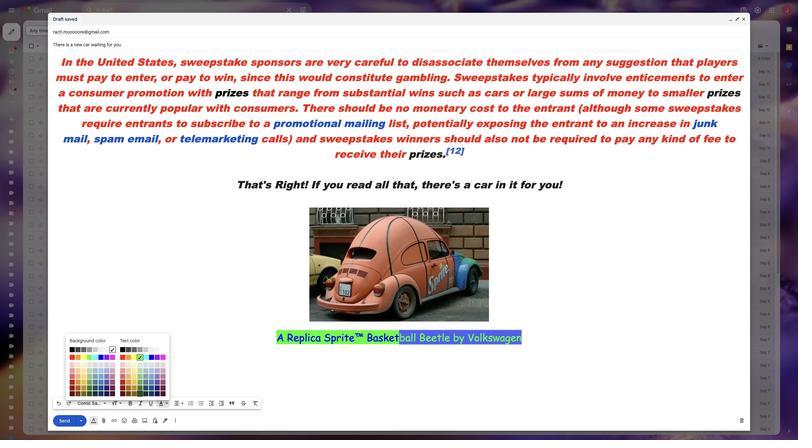 Task type: locate. For each thing, give the bounding box(es) containing it.
rgb (159, 197, 232) cell for 'rgb (182, 215, 168)' cell associated with rgb (255, 229, 153) image's rgb (217, 234, 211) cell rgb (147, 196, 125) cell rgb (106, 168, 79) cell rgb (118, 165, 175) cell
[[98, 368, 104, 374]]

visegrád
[[165, 158, 183, 164], [237, 158, 255, 164]]

(no for (no subject) link corresponding to 2nd not important switch from the bottom
[[121, 414, 128, 420]]

sep 8 inside the 1982 vfl season was the 86th season of the victorian football league (vfl), the highest level senior australian rules football competition in victoria. the 'row'
[[760, 235, 770, 240]]

and inside 'calls) and sweepstakes winners should also not be required to pay any kind of fee to receive their'
[[295, 131, 316, 146]]

rgb (103, 78, 167) cell for rgb (213, 166, 189) icon's rgb (194, 123, 160) cell
[[154, 380, 160, 386]]

11 sep 8 from the top
[[760, 286, 770, 291]]

rgb (249, 203, 156) cell
[[75, 368, 81, 374], [126, 368, 131, 374]]

the inside that are currently popular with consumers. there should be no monetary cost to the entrant (although some sweepstakes require entrants to subscribe to a
[[512, 101, 530, 115]]

1 horizontal spatial rgb (69, 129, 142) cell
[[143, 380, 149, 386]]

1 horizontal spatial as
[[468, 85, 481, 100]]

1 rgb (234, 209, 220) cell from the left
[[110, 362, 115, 368]]

2 rgb (180, 95, 6) image from the left
[[126, 386, 131, 391]]

has attachment button
[[63, 26, 106, 36]]

rgb (153, 153, 153) image
[[87, 347, 92, 353], [137, 347, 143, 353]]

draft
[[53, 16, 64, 22], [57, 56, 67, 62], [57, 69, 67, 74], [57, 82, 67, 87], [57, 94, 67, 100], [57, 107, 67, 113], [57, 133, 67, 138], [57, 324, 67, 330], [57, 337, 67, 343], [57, 350, 67, 356], [57, 363, 67, 369], [57, 376, 67, 381], [57, 388, 67, 394], [57, 401, 67, 407], [57, 414, 67, 420], [57, 427, 67, 433]]

should up the 'countrie'
[[444, 131, 481, 146]]

rgb (217, 210, 233) image for rgb (180, 167, 214) icon
[[104, 363, 109, 368]]

rgb (103, 78, 167) image up rgb (53, 28, 117) image
[[155, 380, 160, 385]]

rgb (234, 209, 220) image
[[110, 363, 115, 368], [160, 363, 166, 368]]

1 horizontal spatial should
[[444, 131, 481, 146]]

1 not important switch from the top
[[47, 56, 54, 62]]

receive
[[335, 147, 376, 161]]

is right quartet) on the top of page
[[334, 158, 337, 164]]

rgb (153, 0, 255) cell
[[104, 355, 110, 361], [154, 355, 160, 361]]

rgb (182, 215, 168) cell
[[87, 368, 92, 374], [137, 368, 143, 374]]

are down the consumer
[[83, 101, 102, 115]]

rgb (217, 210, 233) cell for rgb (180, 167, 214) image
[[154, 362, 160, 368]]

rgb (118, 165, 175) image
[[93, 374, 98, 379]]

in inside "link"
[[446, 235, 450, 241]]

rgb (255, 242, 204) cell for rgb (217, 234, 211) cell associated with rgb (255, 229, 153) icon
[[131, 362, 137, 368]]

rgb (68, 68, 68) cell
[[75, 347, 81, 353], [126, 347, 131, 353]]

2 rgb (118, 165, 175) cell from the left
[[143, 374, 149, 380]]

rgb (142, 124, 195) cell
[[104, 374, 110, 380], [154, 374, 160, 380]]

rgb (0, 0, 255) cell
[[98, 355, 104, 361], [149, 355, 154, 361]]

1 vertical spatial thank
[[470, 286, 483, 292]]

(no subject) for seventh not important switch from the bottom (no subject) link
[[121, 350, 145, 356]]

14 sep 8 from the top
[[760, 325, 770, 330]]

the visegrád group (also known as the visegrád four, the v4, or the european quartet) is a cultural and political alliance of the four central european countrie row
[[23, 155, 775, 168]]

rgb (255, 242, 204) image for rgb (217, 234, 211) cell associated with rgb (255, 229, 153) icon's rgb (255, 242, 204) cell
[[132, 363, 137, 368]]

more options image
[[174, 418, 177, 424]]

sweepstakes
[[668, 101, 741, 115], [319, 131, 392, 146]]

rgb (207, 226, 243) image up rgb (159, 197, 232) image at the bottom left
[[149, 363, 154, 368]]

rgb (68, 68, 68) image
[[126, 347, 131, 353]]

rgb (147, 196, 125) cell for 'rgb (182, 215, 168)' cell associated with rgb (255, 229, 153) image's rgb (217, 234, 211) cell
[[87, 374, 92, 380]]

rgb (191, 144, 0) cell for rgb (241, 194, 50) image
[[131, 386, 137, 391]]

our
[[290, 286, 297, 292]]

the panic of 1873 was a financial crisis that triggered an economic depression in europe and north america that lasted from 1873 to 1877 or 1879 in france and i row
[[23, 295, 775, 308]]

rgb (56, 118, 29) image for rgb (191, 144, 0) cell related to rgb (241, 194, 50) image
[[137, 386, 143, 391]]

rgb (56, 118, 29) cell
[[87, 386, 92, 391], [137, 386, 143, 391]]

1 horizontal spatial rgb (249, 203, 156) cell
[[126, 368, 131, 374]]

rgb (208, 224, 227) image
[[93, 363, 98, 368], [143, 363, 148, 368]]

2 rgb (127, 96, 0) image from the left
[[132, 392, 137, 397]]

rgb (39, 78, 19) image for rgb (191, 144, 0) cell related to rgb (241, 194, 50) icon
[[87, 392, 92, 397]]

settings image
[[754, 6, 762, 14]]

2 sep 8 from the top
[[760, 171, 770, 176]]

rgb (217, 210, 233) cell
[[104, 362, 110, 368], [154, 362, 160, 368]]

rgb (255, 242, 204) cell for rgb (255, 229, 153) image's rgb (217, 234, 211) cell
[[81, 362, 87, 368]]

rgb (249, 203, 156) image for the rgb (246, 178, 107) 'cell' related to rgb (191, 144, 0) cell related to rgb (241, 194, 50) image rgb (230, 145, 56) cell rgb (241, 194, 50) cell
[[126, 369, 131, 374]]

from
[[553, 55, 579, 69], [369, 56, 378, 62], [313, 85, 339, 100], [423, 299, 433, 305]]

rgb (238, 238, 238) image for rgb (0, 0, 255) cell corresponding to rgb (0, 255, 255) image rgb (243, 243, 243) cell
[[149, 347, 154, 353]]

1 horizontal spatial rgb (56, 118, 29) image
[[137, 386, 143, 391]]

rgb (255, 0, 0) image
[[120, 355, 125, 360]]

1 rgb (7, 55, 99) image from the left
[[98, 392, 104, 397]]

rgb (106, 168, 79) cell for 'rgb (182, 215, 168)' cell associated with rgb (255, 229, 153) image's rgb (217, 234, 211) cell rgb (147, 196, 125) cell
[[87, 380, 92, 386]]

gem
[[250, 312, 259, 317]]

1 rgb (255, 217, 102) image from the left
[[81, 374, 86, 379]]

1 rgb (204, 0, 0) image from the left
[[70, 380, 75, 385]]

or
[[474, 56, 478, 62], [160, 70, 172, 84], [512, 85, 524, 100], [165, 131, 176, 146], [282, 158, 286, 164], [459, 299, 463, 305]]

rgb (61, 133, 198) cell right rgb (69, 129, 142) icon
[[98, 380, 104, 386]]

0 horizontal spatial rgb (0, 255, 0) cell
[[87, 355, 92, 361]]

1 horizontal spatial all
[[375, 177, 388, 192]]

australian
[[372, 235, 392, 241]]

rgb (102, 0, 0) cell for rgb (120, 63, 4) cell associated with rgb (191, 144, 0) cell related to rgb (241, 194, 50) image
[[120, 391, 126, 397]]

1 horizontal spatial united
[[206, 56, 219, 62]]

13 8 from the top
[[768, 312, 770, 317]]

1 vertical spatial this
[[200, 286, 207, 292]]

rgb (182, 215, 168) image
[[87, 369, 92, 374], [137, 369, 143, 374]]

color for text color
[[130, 338, 140, 344]]

1 horizontal spatial rgb (111, 168, 220) cell
[[149, 374, 154, 380]]

5 (no subject) link from the top
[[121, 362, 740, 369]]

rgb (106, 168, 79) image
[[137, 380, 143, 385]]

0 horizontal spatial rgb (56, 118, 29) cell
[[87, 386, 92, 391]]

this inside row
[[200, 286, 207, 292]]

rgb (111, 168, 220) image for rgb (61, 133, 198) cell corresponding to the rgb (19, 79, 92) cell associated with rgb (11, 83, 148) icon
[[149, 374, 154, 379]]

rgb (213, 166, 189) image
[[110, 369, 115, 374]]

rgb (241, 194, 50) cell left rgb (106, 168, 79) icon
[[131, 380, 137, 386]]

rgb (241, 194, 50) cell
[[81, 380, 87, 386], [131, 380, 137, 386]]

1 horizontal spatial rgb (182, 215, 168) image
[[137, 369, 143, 374]]

2 vertical spatial 12
[[767, 107, 770, 112]]

rgb (234, 209, 220) cell up rgb (213, 166, 189) icon
[[160, 362, 166, 368]]

7 (no from the top
[[121, 414, 128, 420]]

must inside main content
[[437, 56, 447, 62]]

all
[[375, 177, 388, 192], [320, 312, 325, 317]]

11 for hey jack, do you have any plants in your house? "row"
[[767, 146, 770, 151]]

the for the panic of 1873 was a financial crisis that triggered an economic depression in europe and north america that lasted from 1873 to 1877 or 1879 in france and i
[[182, 299, 189, 305]]

would inside in the united states, sweepstake sponsors are very careful to disassociate themselves from any suggestion that players must pay to enter, or pay to win, since this would constitute gambling. sweepstakes typically involve enticements to enter a consumer promotion with
[[298, 70, 331, 84]]

2 conspiracy from the left
[[333, 222, 355, 228]]

0 horizontal spatial must
[[55, 70, 83, 84]]

0 horizontal spatial rgb (255, 217, 102) cell
[[81, 374, 87, 380]]

america
[[383, 299, 399, 305]]

0 horizontal spatial rgb (217, 210, 233) cell
[[104, 362, 110, 368]]

rgb (255, 0, 0) cell left rgb (255, 153, 0) icon
[[120, 355, 126, 361]]

Subject field
[[53, 42, 745, 48]]

rgb (103, 78, 167) cell
[[104, 380, 110, 386], [154, 380, 160, 386]]

rgb (234, 209, 220) cell
[[110, 362, 115, 368], [160, 362, 166, 368]]

sweepstakes up junk
[[668, 101, 741, 115]]

rgb (249, 203, 156) cell for rgb (217, 234, 211) cell associated with rgb (255, 229, 153) icon's rgb (255, 242, 204) cell
[[126, 368, 131, 374]]

1 horizontal spatial rgb (76, 17, 48) image
[[160, 392, 166, 397]]

1 rgb (180, 95, 6) cell from the left
[[75, 386, 81, 391]]

1 horizontal spatial european
[[440, 158, 459, 164]]

are up session
[[280, 56, 287, 62]]

1 horizontal spatial rgb (194, 123, 160) cell
[[160, 374, 166, 380]]

sep inside the panic of 1873 was a financial crisis that triggered an economic depression in europe and north america that lasted from 1873 to 1877 or 1879 in france and i row
[[760, 299, 767, 304]]

rgb (0, 0, 255) cell right rgb (0, 255, 255) image
[[149, 355, 154, 361]]

redo ‪(⌘y)‬ image
[[66, 401, 72, 407]]

gambling.
[[396, 70, 450, 84]]

1 rgb (241, 194, 50) cell from the left
[[81, 380, 87, 386]]

rgb (147, 196, 125) image
[[137, 374, 143, 379]]

rgb (217, 210, 233) image up rgb (180, 167, 214) icon
[[104, 363, 109, 368]]

the for the visegrád group (also known as the visegrád four, the v4, or the european quartet) is a cultural and political alliance of the four central european countrie
[[157, 158, 164, 164]]

rgb (213, 166, 189) cell
[[110, 368, 115, 374], [160, 368, 166, 374]]

rgb (12, 52, 61) cell for 'rgb (11, 83, 148)' cell for rgb (32, 18, 77) cell related to rgb (53, 28, 117) icon
[[92, 391, 98, 397]]

rgb (252, 229, 205) cell
[[75, 362, 81, 368], [126, 362, 131, 368]]

2 rgb (204, 0, 0) image from the left
[[120, 380, 125, 385]]

rgb (53, 28, 117) cell up rgb (32, 18, 77) image
[[154, 386, 160, 391]]

13 not important switch from the top
[[47, 209, 54, 215]]

rgb (116, 27, 71) cell right rgb (53, 28, 117) icon
[[110, 386, 115, 391]]

any up "involve"
[[582, 55, 602, 69]]

(no subject) link for 27th not important switch
[[121, 388, 740, 394]]

rgb (241, 194, 50) image
[[132, 380, 137, 385]]

rgb (103, 78, 167) image for rgb (194, 123, 160) cell associated with rgb (213, 166, 189) image
[[104, 380, 109, 385]]

can
[[384, 286, 392, 292]]

1 rgb (153, 153, 153) cell from the left
[[87, 347, 92, 353]]

9 not important switch from the top
[[47, 158, 54, 164]]

0 horizontal spatial rgb (230, 145, 56) cell
[[75, 380, 81, 386]]

rgb (208, 224, 227) cell for rgb (207, 226, 243) cell related to rgb (217, 210, 233) cell corresponding to rgb (180, 167, 214) image
[[143, 362, 149, 368]]

entrant down the "large"
[[533, 101, 574, 115]]

should
[[338, 101, 375, 115], [444, 131, 481, 146]]

rgb (204, 0, 0) cell
[[69, 380, 75, 386], [120, 380, 126, 386]]

rgb (194, 123, 160) cell
[[110, 374, 115, 380], [160, 374, 166, 380]]

rgb (217, 210, 233) image up rgb (180, 167, 214) image
[[155, 363, 160, 368]]

themselves up sweepstakes
[[486, 55, 550, 69]]

1 horizontal spatial rgb (230, 145, 56) image
[[126, 380, 131, 385]]

1 on from the left
[[164, 209, 170, 215]]

rgb (69, 129, 142) cell up rgb (19, 79, 92) icon
[[143, 380, 149, 386]]

5 (no subject) from the top
[[121, 363, 145, 369]]

rgb (103, 78, 167) image
[[104, 380, 109, 385], [155, 380, 160, 385]]

are
[[305, 55, 323, 69], [280, 56, 287, 62], [83, 101, 102, 115]]

rgb (0, 0, 0) cell
[[69, 347, 75, 353], [120, 347, 126, 353]]

attending
[[238, 69, 257, 74]]

rgb (234, 153, 153) cell for 'rgb (244, 204, 204)' cell for rgb (234, 153, 153) image
[[69, 368, 75, 374]]

hi mike, i hope this email finds you well. i wanted to discuss our travel plans for the upcoming conference. can we set up a call to finalize the details? thank
[[169, 286, 483, 292]]

1 horizontal spatial rgb (162, 196, 201) image
[[143, 369, 148, 374]]

0 horizontal spatial rgb (120, 63, 4) cell
[[75, 391, 81, 397]]

2 rgb (255, 229, 153) cell from the left
[[131, 368, 137, 374]]

not important switch inside (no subject) row
[[47, 120, 54, 126]]

rgb (244, 204, 204) image
[[120, 363, 125, 368]]

united up the avril lavigne replacement conspiracy theory is a conspiracy theory stating that canadian singer avril lavigne died in 2003, shortly after the release of her row
[[388, 209, 401, 215]]

prizes down enter
[[707, 85, 740, 100]]

rgb (180, 95, 6) cell
[[75, 386, 81, 391], [126, 386, 131, 391]]

rgb (255, 0, 255) cell down rgb (255, 255, 255) 'icon'
[[110, 355, 115, 361]]

1 rgb (244, 204, 204) cell from the left
[[69, 362, 75, 368]]

rgb (127, 96, 0) image
[[81, 392, 86, 397], [132, 392, 137, 397]]

0 vertical spatial 11
[[767, 120, 770, 125]]

rgb (69, 129, 142) image
[[143, 380, 148, 385]]

rgb (180, 95, 6) cell for rgb (120, 63, 4) cell associated with rgb (191, 144, 0) cell related to rgb (241, 194, 50) image
[[126, 386, 131, 391]]

rgb (106, 168, 79) cell
[[87, 380, 92, 386], [137, 380, 143, 386]]

0 vertical spatial as
[[468, 85, 481, 100]]

send button
[[53, 415, 76, 427]]

1 vertical spatial all
[[320, 312, 325, 317]]

sep inside the visegrád group (also known as the visegrád four, the v4, or the european quartet) is a cultural and political alliance of the four central european countrie row
[[760, 159, 767, 163]]

rgb (61, 133, 198) cell for rgb (11, 83, 148) image's the rgb (19, 79, 92) cell
[[98, 380, 104, 386]]

0 horizontal spatial rgb (182, 215, 168) image
[[87, 369, 92, 374]]

sweepstake inside main content
[[235, 56, 259, 62]]

us$)original
[[302, 401, 327, 407]]

sep 8 inside the essence gem is the most powerful stone in all of chartem row
[[760, 312, 770, 317]]

suggestion inside in the united states, sweepstake sponsors are very careful to disassociate themselves from any suggestion that players must pay to enter, or pay to win, since this would constitute gambling. sweepstakes typically involve enticements to enter a consumer promotion with
[[606, 55, 667, 69]]

c link
[[121, 81, 740, 88]]

this inside in the united states, sweepstake sponsors are very careful to disassociate themselves from any suggestion that players must pay to enter, or pay to win, since this would constitute gambling. sweepstakes typically involve enticements to enter a consumer promotion with
[[274, 70, 295, 84]]

slow right dark
[[186, 376, 195, 381]]

this
[[274, 70, 295, 84], [200, 286, 207, 292], [193, 427, 200, 433]]

2 rgb (120, 63, 4) image from the left
[[126, 392, 131, 397]]

the visegrád group (also known as the visegrád four, the v4, or the european quartet) is a cultural and political alliance of the four central european countrie link
[[121, 158, 740, 164]]

rgb (191, 144, 0) image
[[132, 386, 137, 391]]

in inside main content
[[193, 56, 197, 62]]

4 (no subject) from the top
[[121, 350, 145, 356]]

rgb (204, 0, 0) image down rgb (224, 102, 102) icon
[[120, 380, 125, 385]]

rgb (61, 133, 198) image
[[98, 380, 104, 385]]

rgb (243, 243, 243) cell
[[104, 347, 110, 353], [154, 347, 160, 353]]

8 for 17th not important switch
[[768, 261, 770, 266]]

rgb (224, 102, 102) cell for rgb (255, 242, 204) cell related to rgb (255, 229, 153) image's rgb (217, 234, 211) cell's rgb (249, 203, 156) cell
[[69, 374, 75, 380]]

rgb (255, 153, 0) cell
[[75, 355, 81, 361], [126, 355, 131, 361]]

0 horizontal spatial league
[[254, 209, 269, 215]]

rgb (194, 123, 160) cell for rgb (213, 166, 189) image
[[110, 374, 115, 380]]

disassociate up c link
[[411, 55, 482, 69]]

up
[[407, 286, 412, 292]]

rgb (234, 209, 220) cell up rgb (213, 166, 189) image
[[110, 362, 115, 368]]

6 sep 8 from the top
[[760, 222, 770, 227]]

prizes link
[[215, 85, 248, 100]]

1 vertical spatial league
[[295, 235, 310, 241]]

0 horizontal spatial rgb (39, 78, 19) image
[[87, 392, 92, 397]]

rgb (12, 52, 61) image down rgb (19, 79, 92) icon
[[143, 392, 148, 397]]

0 horizontal spatial rgb (252, 229, 205) cell
[[75, 362, 81, 368]]

rgb (246, 178, 107) cell for rgb (191, 144, 0) cell related to rgb (241, 194, 50) image rgb (230, 145, 56) cell rgb (241, 194, 50) cell
[[126, 374, 131, 380]]

1 horizontal spatial rgb (194, 123, 160) image
[[160, 374, 166, 379]]

1 rgb (182, 215, 168) image from the left
[[87, 369, 92, 374]]

rgb (204, 204, 204) cell
[[92, 347, 98, 353], [143, 347, 149, 353]]

careful up 'constitute'
[[354, 55, 393, 69]]

8 for not important switch within the panic of 1873 was a financial crisis that triggered an economic depression in europe and north america that lasted from 1873 to 1877 or 1879 in france and i row
[[768, 299, 770, 304]]

tab list
[[780, 20, 798, 417]]

for
[[174, 56, 180, 62], [139, 69, 144, 74], [231, 69, 237, 74], [520, 177, 535, 192], [322, 286, 328, 292]]

since inside main content
[[503, 56, 513, 62]]

(no for (no subject) link within the row
[[121, 120, 128, 126]]

color
[[95, 338, 106, 344], [130, 338, 140, 344]]

0 vertical spatial an
[[610, 116, 624, 130]]

hi left gary, on the bottom left
[[158, 427, 162, 433]]

2 rgb (127, 96, 0) cell from the left
[[131, 391, 137, 397]]

the 1982 vfl season was the 86th season of the victorian football league (vfl), the highest level senior australian rules football competition in victoria. the link
[[121, 235, 740, 241]]

finalize
[[430, 286, 445, 292]]

0 horizontal spatial rgb (12, 52, 61) image
[[93, 392, 98, 397]]

1 horizontal spatial rgb (153, 153, 153) cell
[[137, 347, 143, 353]]

spam
[[93, 131, 124, 146]]

1 rgb (56, 118, 29) cell from the left
[[87, 386, 92, 391]]

rgb (207, 226, 243) cell
[[98, 362, 104, 368], [149, 362, 154, 368]]

themselves inside in the united states, sweepstake sponsors are very careful to disassociate themselves from any suggestion that players must pay to enter, or pay to win, since this would constitute gambling. sweepstakes typically involve enticements to enter a consumer promotion with
[[486, 55, 550, 69]]

sep 8
[[760, 159, 770, 163], [760, 171, 770, 176], [760, 184, 770, 189], [760, 197, 770, 202], [760, 210, 770, 214], [760, 222, 770, 227], [760, 235, 770, 240], [760, 248, 770, 253], [760, 261, 770, 266], [760, 274, 770, 278], [760, 286, 770, 291], [760, 299, 770, 304], [760, 312, 770, 317], [760, 325, 770, 330]]

are inside main content
[[280, 56, 287, 62]]

2 rgb (7, 55, 99) image from the left
[[149, 392, 154, 397]]

8 inside 'row'
[[768, 235, 770, 240]]

8 inside poland,[a] officially the republic of poland,[b] is a country in central europe. it is divided into 16 administrative provinces called voivodeships, covering an row
[[768, 184, 770, 189]]

voivodeships,
[[397, 184, 425, 190]]

11 not important switch from the top
[[47, 183, 54, 190]]

rgb (217, 210, 233) image
[[104, 363, 109, 368], [155, 363, 160, 368]]

(no subject) link up hey jack, do you have any plants in your house? link
[[121, 132, 740, 139]]

0 horizontal spatial rgb (166, 77, 121) cell
[[110, 380, 115, 386]]

large
[[527, 85, 556, 100]]

rgb (244, 204, 204) image
[[70, 363, 75, 368]]

rgb (180, 95, 6) image
[[75, 386, 81, 391], [126, 386, 131, 391]]

0 horizontal spatial as
[[223, 158, 228, 164]]

1 rgb (255, 229, 153) cell from the left
[[81, 368, 87, 374]]

rgb (39, 78, 19) image for rgb (191, 144, 0) cell related to rgb (241, 194, 50) image
[[137, 392, 143, 397]]

0 horizontal spatial rgb (208, 224, 227) image
[[93, 363, 98, 368]]

2 rgb (194, 123, 160) cell from the left
[[160, 374, 166, 380]]

rgb (255, 229, 153) cell for rgb (255, 242, 204) cell related to rgb (255, 229, 153) image's rgb (217, 234, 211) cell's rgb (249, 203, 156) cell
[[81, 368, 87, 374]]

rgb (159, 197, 232) cell
[[98, 368, 104, 374], [149, 368, 154, 374]]

rgb (0, 0, 0) cell for rgb (68, 68, 68) icon
[[69, 347, 75, 353]]

, left do at the left of page
[[158, 131, 161, 146]]

1 8 from the top
[[768, 159, 770, 163]]

2 rgb (255, 0, 255) cell from the left
[[160, 355, 166, 361]]

mich
[[483, 209, 493, 215]]

draft for 24th not important switch from the bottom
[[57, 133, 67, 138]]

themselves
[[486, 55, 550, 69], [345, 56, 368, 62]]

rgb (32, 18, 77) cell
[[104, 391, 110, 397], [154, 391, 160, 397]]

strikethrough ‪(⌘⇧x)‬ image
[[240, 401, 247, 407]]

rgb (0, 0, 255) image
[[149, 355, 154, 360]]

1 subject) from the top
[[129, 120, 145, 126]]

canadian
[[395, 222, 414, 228]]

rgb (12, 52, 61) image
[[93, 392, 98, 397], [143, 392, 148, 397]]

rgb (255, 0, 0) cell for rgb (255, 153, 0) cell for rgb (255, 0, 0) icon
[[120, 355, 126, 361]]

rgb (224, 102, 102) image
[[70, 374, 75, 379]]

rgb (249, 203, 156) image left rgb (255, 229, 153) icon
[[126, 369, 131, 374]]

1 horizontal spatial (est.
[[291, 401, 301, 407]]

0 horizontal spatial rgb (103, 78, 167) cell
[[104, 380, 110, 386]]

6 (no subject) from the top
[[121, 388, 145, 394]]

suggestion up the provide
[[388, 56, 410, 62]]

win, inside in the united states, sweepstake sponsors are very careful to disassociate themselves from any suggestion that players must pay to enter, or pay to win, since this would constitute gambling. sweepstakes typically involve enticements to enter a consumer promotion with
[[213, 70, 237, 84]]

rgb (147, 196, 125) cell
[[87, 374, 92, 380], [137, 374, 143, 380]]

4 not important switch from the top
[[47, 94, 54, 100]]

1 horizontal spatial rgb (166, 77, 121) image
[[160, 380, 166, 385]]

rach.mooooore@gmail.com
[[53, 29, 109, 35]]

rgb (246, 178, 107) image
[[75, 374, 81, 379]]

rgb (217, 210, 233) cell for rgb (180, 167, 214) icon
[[104, 362, 110, 368]]

rgb (243, 243, 243) image
[[104, 347, 109, 353]]

you inside message body text box
[[323, 177, 343, 192]]

color up rgb (102, 102, 102) image
[[130, 338, 140, 344]]

attachment
[[77, 28, 102, 34]]

1 vertical spatial enter,
[[125, 70, 157, 84]]

rgb (224, 102, 102) cell
[[69, 374, 75, 380], [120, 374, 126, 380]]

1 horizontal spatial rgb (56, 118, 29) cell
[[137, 386, 143, 391]]

1873 down finalize
[[434, 299, 443, 305]]

2 rgb (11, 83, 148) cell from the left
[[149, 386, 154, 391]]

8 inside the avril lavigne replacement conspiracy theory is a conspiracy theory stating that canadian singer avril lavigne died in 2003, shortly after the release of her row
[[768, 222, 770, 227]]

substantial
[[342, 85, 405, 100]]

rgb (162, 196, 201) cell
[[92, 368, 98, 374], [143, 368, 149, 374]]

must inside in the united states, sweepstake sponsors are very careful to disassociate themselves from any suggestion that players must pay to enter, or pay to win, since this would constitute gambling. sweepstakes typically involve enticements to enter a consumer promotion with
[[55, 70, 83, 84]]

rgb (255, 255, 255) cell
[[160, 347, 166, 353]]

rgb (118, 165, 175) image
[[143, 374, 148, 379]]

that up enticements
[[670, 55, 693, 69]]

themselves up appreciate on the left top of the page
[[345, 56, 368, 62]]

the inside 'link'
[[509, 222, 516, 228]]

v4,
[[275, 158, 281, 164]]

0 vertical spatial 12
[[767, 82, 770, 87]]

2 12 from the top
[[767, 95, 770, 99]]

rgb (153, 153, 153) cell right rgb (102, 102, 102) image
[[137, 347, 143, 353]]

with inside in the united states, sweepstake sponsors are very careful to disassociate themselves from any suggestion that players must pay to enter, or pay to win, since this would constitute gambling. sweepstakes typically involve enticements to enter a consumer promotion with
[[187, 85, 211, 100]]

email inside message body text box
[[127, 131, 158, 146]]

rgb (153, 0, 255) image
[[104, 355, 109, 360], [155, 355, 160, 360]]

if
[[368, 69, 371, 74]]

gary,
[[163, 427, 173, 433]]

, spam email , or telemarketing
[[87, 131, 258, 146]]

background color
[[70, 338, 106, 344]]

range
[[278, 85, 310, 100]]

rgb (217, 210, 233) cell up rgb (180, 167, 214) image
[[154, 362, 160, 368]]

2 rgb (230, 145, 56) cell from the left
[[126, 380, 131, 386]]

rgb (127, 96, 0) cell
[[81, 391, 87, 397], [131, 391, 137, 397]]

rgb (0, 255, 0) cell right rgb (255, 255, 0) icon
[[137, 355, 143, 361]]

2 rgb (111, 168, 220) cell from the left
[[149, 374, 154, 380]]

very inside main content
[[288, 56, 297, 62]]

of right 'republic'
[[206, 184, 210, 190]]

0 vertical spatial your
[[425, 69, 434, 74]]

would inside main content
[[328, 69, 340, 74]]

rgb (116, 27, 71) cell
[[110, 386, 115, 391], [160, 386, 166, 391]]

four,
[[256, 158, 266, 164]]

rgb (244, 204, 204) cell left rgb (252, 229, 205) icon
[[120, 362, 126, 368]]

hi mike, i hope this email finds you well. i wanted to discuss our travel plans for the upcoming conference. can we set up a call to finalize the details? thank row
[[23, 283, 775, 295]]

poland,[a] officially the republic of poland,[b] is a country in central europe. it is divided into 16 administrative provinces called voivodeships, covering an row
[[23, 180, 775, 193]]

1 horizontal spatial rgb (255, 255, 0) cell
[[131, 355, 137, 361]]

trail - trial trail trial
[[121, 107, 160, 113]]

rgb (120, 63, 4) cell right rgb (102, 0, 0) icon
[[126, 391, 131, 397]]

billion[a]
[[456, 401, 474, 407]]

currently
[[105, 101, 156, 115]]

2 rgb (56, 118, 29) image from the left
[[137, 386, 143, 391]]

sep 8 for 17th not important switch
[[760, 261, 770, 266]]

2 rgb (241, 194, 50) cell from the left
[[131, 380, 137, 386]]

rgb (142, 124, 195) image for rgb (180, 167, 214) cell associated with rgb (213, 166, 189) icon's rgb (194, 123, 160) cell
[[155, 374, 160, 379]]

rgb (7, 55, 99) cell for 'rgb (11, 83, 148)' cell for rgb (32, 18, 77) cell related to rgb (53, 28, 117) icon
[[98, 391, 104, 397]]

promotion
[[127, 85, 184, 100]]

1 horizontal spatial rgb (204, 0, 0) image
[[120, 380, 125, 385]]

the panic of 1873 was a financial crisis that triggered an economic depression in europe and north america that lasted from 1873 to 1877 or 1879 in france and i link
[[121, 299, 740, 305]]

rgb (194, 123, 160) image for rgb (194, 123, 160) cell associated with rgb (213, 166, 189) image
[[110, 374, 115, 379]]

visegrád down house?
[[237, 158, 255, 164]]

rgb (234, 209, 220) image for rgb (213, 166, 189) cell related to rgb (194, 123, 160) cell associated with rgb (213, 166, 189) image
[[110, 363, 115, 368]]

the 1982 vfl season was the 86th season of the victorian football league (vfl), the highest level senior australian rules football competition in victoria. the row
[[23, 231, 775, 244]]

navigation
[[0, 20, 77, 440]]

1 horizontal spatial rgb (208, 224, 227) cell
[[143, 362, 149, 368]]

rgb (153, 153, 153) cell
[[87, 347, 92, 353], [137, 347, 143, 353]]

very up session
[[288, 56, 297, 62]]

1 rgb (111, 168, 220) image from the left
[[98, 374, 104, 379]]

rgb (255, 0, 0) cell
[[69, 355, 75, 361], [120, 355, 126, 361]]

rgb (159, 197, 232) image
[[149, 369, 154, 374]]

with left "late"
[[402, 209, 411, 215]]

0 horizontal spatial rgb (255, 242, 204) image
[[81, 363, 86, 368]]

a inside 'link'
[[329, 222, 332, 228]]

search mail image
[[84, 4, 95, 16]]

8 inside on 27 july 2016, kristensen was signed to a-league side brisbane roar.[9] on 19 march 2017, against adelaide united with late drama, brisbane's goalkeeper, mich 'row'
[[768, 210, 770, 214]]

senior
[[358, 235, 371, 241]]

(no subject) row
[[23, 116, 775, 129]]

11 inside hey jack, do you have any plants in your house? "row"
[[767, 146, 770, 151]]

rgb (255, 0, 255) image
[[160, 355, 166, 360]]

rgb (102, 0, 0) cell
[[69, 391, 75, 397], [120, 391, 126, 397]]

sep 8 inside the panic of 1873 was a financial crisis that triggered an economic depression in europe and north america that lasted from 1873 to 1877 or 1879 in france and i row
[[760, 299, 770, 304]]

rgb (111, 168, 220) cell
[[98, 374, 104, 380], [149, 374, 154, 380]]

11 for (no subject) row
[[767, 120, 770, 125]]

insert photo image
[[142, 418, 148, 424]]

rgb (12, 52, 61) cell down rgb (19, 79, 92) icon
[[143, 391, 149, 397]]

provinces
[[363, 184, 383, 190]]

rgb (153, 0, 0) image
[[70, 386, 75, 391]]

rgb (0, 255, 255) cell
[[92, 355, 98, 361], [143, 355, 149, 361]]

rgb (234, 209, 220) image up rgb (213, 166, 189) icon
[[160, 363, 166, 368]]

rgb (241, 194, 50) image
[[81, 380, 86, 385]]

14 not important switch from the top
[[47, 222, 54, 228]]

0 horizontal spatial rgb (53, 28, 117) cell
[[104, 386, 110, 391]]

disassociate
[[411, 55, 482, 69], [318, 56, 344, 62]]

0 vertical spatial hi
[[169, 286, 173, 292]]

draft for fourth not important switch from the top of the page
[[57, 94, 67, 100]]

as
[[468, 85, 481, 100], [223, 158, 228, 164]]

1 horizontal spatial rgb (191, 144, 0) cell
[[131, 386, 137, 391]]

rgb (244, 204, 204) cell left rgb (252, 229, 205) image
[[69, 362, 75, 368]]

rgb (255, 255, 255) image
[[110, 347, 115, 353]]

north
[[370, 299, 382, 305]]

rgb (39, 78, 19) cell for rgb (191, 144, 0) cell related to rgb (241, 194, 50) image
[[137, 391, 143, 397]]

2 rgb (102, 102, 102) cell from the left
[[131, 347, 137, 353]]

not important switch
[[47, 56, 54, 62], [47, 68, 54, 75], [47, 81, 54, 88], [47, 94, 54, 100], [47, 107, 54, 113], [47, 120, 54, 126], [47, 132, 54, 139], [47, 145, 54, 152], [47, 158, 54, 164], [47, 171, 54, 177], [47, 183, 54, 190], [47, 196, 54, 203], [47, 209, 54, 215], [47, 222, 54, 228], [47, 235, 54, 241], [47, 247, 54, 254], [47, 260, 54, 267], [47, 273, 54, 279], [47, 286, 54, 292], [47, 299, 54, 305], [47, 311, 54, 318], [47, 324, 54, 331], [47, 337, 54, 343], [47, 350, 54, 356], [47, 362, 54, 369], [47, 375, 54, 382], [47, 388, 54, 394], [47, 401, 54, 407], [47, 414, 54, 420], [47, 426, 54, 433]]

rgb (118, 165, 175) cell
[[92, 374, 98, 380], [143, 374, 149, 380]]

1 rgb (127, 96, 0) image from the left
[[81, 392, 86, 397]]

rgb (246, 178, 107) cell right rgb (224, 102, 102) image
[[75, 374, 81, 380]]

1 horizontal spatial rgb (207, 226, 243) image
[[149, 363, 154, 368]]

rgb (207, 226, 243) image for rgb (207, 226, 243) cell related to rgb (217, 210, 233) cell corresponding to rgb (180, 167, 214) image
[[149, 363, 154, 368]]

calls)
[[261, 131, 292, 146]]

0 vertical spatial must
[[437, 56, 447, 62]]

rgb (246, 178, 107) cell
[[75, 374, 81, 380], [126, 374, 131, 380]]

3 sep 12 from the top
[[759, 107, 770, 112]]

1 horizontal spatial rgb (244, 204, 204) cell
[[120, 362, 126, 368]]

0 horizontal spatial rgb (234, 153, 153) cell
[[69, 368, 75, 374]]

1 rgb (255, 153, 0) cell from the left
[[75, 355, 81, 361]]

quote ‪(⌘⇧9)‬ image
[[229, 401, 235, 407]]

must up the consumer
[[55, 70, 83, 84]]

sep 11 inside (no subject) row
[[759, 120, 770, 125]]

rgb (12, 52, 61) cell
[[92, 391, 98, 397], [143, 391, 149, 397]]

row
[[23, 52, 775, 65], [23, 65, 775, 78], [23, 78, 775, 91], [23, 91, 775, 104], [23, 104, 775, 116], [23, 129, 775, 142], [23, 321, 775, 334], [23, 334, 775, 347], [23, 347, 775, 359], [69, 347, 115, 353], [120, 347, 166, 353], [69, 355, 115, 361], [120, 355, 166, 361], [23, 359, 775, 372], [69, 362, 115, 368], [120, 362, 166, 368], [69, 368, 115, 374], [120, 368, 166, 374], [23, 372, 775, 385], [69, 374, 115, 380], [120, 374, 166, 380], [69, 380, 115, 386], [120, 380, 166, 386], [23, 385, 775, 398], [69, 386, 115, 391], [120, 386, 166, 391], [69, 391, 115, 397], [120, 391, 166, 397], [23, 398, 775, 410], [23, 410, 775, 423], [23, 423, 775, 436]]

rgb (213, 166, 189) cell right rgb (180, 167, 214) image
[[160, 368, 166, 374]]

8 for 13th not important switch from the bottom
[[768, 274, 770, 278]]

lavigne
[[243, 222, 259, 228], [439, 222, 454, 228]]

if
[[311, 177, 319, 192]]

rgb (39, 78, 19) cell
[[87, 391, 92, 397], [137, 391, 143, 397]]

1 horizontal spatial rgb (7, 55, 99) image
[[149, 392, 154, 397]]

2 rgb (153, 0, 255) cell from the left
[[154, 355, 160, 361]]

1 horizontal spatial rgb (0, 0, 0) cell
[[120, 347, 126, 353]]

rgb (255, 255, 0) cell
[[81, 355, 87, 361], [131, 355, 137, 361]]

in inside 'link'
[[466, 222, 469, 228]]

rgb (208, 224, 227) cell
[[92, 362, 98, 368], [143, 362, 149, 368]]

0 vertical spatial thank
[[209, 69, 221, 74]]

from right lasted
[[423, 299, 433, 305]]

your up c link
[[425, 69, 434, 74]]

2 i from the left
[[250, 286, 251, 292]]

rgb (11, 83, 148) cell
[[98, 386, 104, 391], [149, 386, 154, 391]]

15 not important switch from the top
[[47, 235, 54, 241]]

rgb (244, 204, 204) cell
[[69, 362, 75, 368], [120, 362, 126, 368]]

sep 8 for 13th not important switch from the bottom
[[760, 274, 770, 278]]

rgb (166, 77, 121) cell
[[110, 380, 115, 386], [160, 380, 166, 386]]

poland,[a] officially the republic of poland,[b] is a country in central europe. it is divided into 16 administrative provinces called voivodeships, covering an link
[[121, 183, 740, 190]]

rgb (234, 153, 153) cell
[[69, 368, 75, 374], [120, 368, 126, 374]]

1 horizontal spatial visegrád
[[237, 158, 255, 164]]

wins?
[[131, 401, 143, 407]]

rgb (69, 129, 142) cell
[[92, 380, 98, 386], [143, 380, 149, 386]]

rgb (0, 255, 255) image
[[93, 355, 98, 360]]

sep 8 inside on 27 july 2016, kristensen was signed to a-league side brisbane roar.[9] on 19 march 2017, against adelaide united with late drama, brisbane's goalkeeper, mich 'row'
[[760, 210, 770, 214]]

rgb (153, 0, 255) image right rgb (0, 0, 255) image
[[104, 355, 109, 360]]

as inside message body text box
[[468, 85, 481, 100]]

there up request
[[121, 56, 133, 62]]

there inside that are currently popular with consumers. there should be no monetary cost to the entrant (although some sweepstakes require entrants to subscribe to a
[[302, 101, 334, 115]]

rgb (255, 242, 204) image
[[81, 363, 86, 368], [132, 363, 137, 368]]

draft for 22th not important switch from the top
[[57, 324, 67, 330]]

sep 8 for not important switch inside the avril lavigne replacement conspiracy theory is a conspiracy theory stating that canadian singer avril lavigne died in 2003, shortly after the release of her row
[[760, 222, 770, 227]]

was left 86th
[[202, 235, 210, 241]]

that's
[[236, 177, 271, 192]]

rgb (0, 255, 0) cell
[[87, 355, 92, 361], [137, 355, 143, 361]]

and
[[295, 131, 316, 146], [359, 158, 366, 164], [361, 299, 369, 305], [494, 299, 502, 305], [234, 324, 242, 330]]

0 horizontal spatial rgb (61, 133, 198) cell
[[98, 380, 104, 386]]

careful
[[354, 55, 393, 69], [298, 56, 312, 62]]

sep 11 inside hey jack, do you have any plants in your house? "row"
[[759, 146, 770, 151]]

1 rgb (246, 178, 107) cell from the left
[[75, 374, 81, 380]]

rgb (147, 196, 125) cell for rgb (217, 234, 211) cell associated with rgb (255, 229, 153) icon 'rgb (182, 215, 168)' cell
[[137, 374, 143, 380]]

rgb (224, 102, 102) cell down rgb (234, 153, 153) icon
[[120, 374, 126, 380]]

new
[[142, 56, 150, 62]]

rgb (255, 217, 102) cell
[[81, 374, 87, 380], [131, 374, 137, 380]]

0 horizontal spatial conspiracy
[[287, 222, 309, 228]]

players inside main content
[[421, 56, 435, 62]]

united up c on the left of the page
[[97, 55, 134, 69]]

2 rgb (111, 168, 220) image from the left
[[149, 374, 154, 379]]

be
[[378, 101, 392, 115], [532, 131, 546, 146]]

rgb (153, 0, 0) cell
[[69, 386, 75, 391], [120, 386, 126, 391]]

rgb (255, 242, 204) cell
[[81, 362, 87, 368], [131, 362, 137, 368]]

rgb (68, 68, 68) image
[[75, 347, 81, 353]]

2 rgb (180, 95, 6) cell from the left
[[126, 386, 131, 391]]

1 rgb (102, 102, 102) cell from the left
[[81, 347, 87, 353]]

very inside in the united states, sweepstake sponsors are very careful to disassociate themselves from any suggestion that players must pay to enter, or pay to win, since this would constitute gambling. sweepstakes typically involve enticements to enter a consumer promotion with
[[326, 55, 350, 69]]

an up powerful
[[290, 299, 295, 305]]

sponsors inside main content
[[260, 56, 279, 62]]

rgb (238, 238, 238) image for rgb (0, 255, 255) icon rgb (0, 0, 255) cell's rgb (243, 243, 243) cell
[[98, 347, 104, 353]]

(no for 27th not important switch's (no subject) link
[[121, 388, 128, 394]]

2 rgb (255, 217, 102) cell from the left
[[131, 374, 137, 380]]

subject) inside (no subject) row
[[129, 120, 145, 126]]

6 not important switch from the top
[[47, 120, 54, 126]]

(no subject)
[[121, 120, 145, 126], [121, 133, 145, 138], [121, 337, 145, 343], [121, 350, 145, 356], [121, 363, 145, 369], [121, 388, 145, 394], [121, 414, 145, 420]]

careful inside main content
[[298, 56, 312, 62]]

to
[[397, 55, 408, 69], [313, 56, 317, 62], [456, 56, 460, 62], [488, 56, 492, 62], [110, 70, 121, 84], [198, 70, 210, 84], [698, 70, 710, 84], [647, 85, 659, 100], [497, 101, 508, 115], [176, 116, 187, 130], [248, 116, 260, 130], [596, 116, 607, 130], [600, 131, 611, 146], [724, 131, 735, 146], [244, 209, 248, 215], [268, 286, 272, 292], [425, 286, 429, 292], [444, 299, 448, 305]]

1 horizontal spatial rgb (255, 242, 204) image
[[132, 363, 137, 368]]

1 horizontal spatial rgb (255, 153, 0) cell
[[126, 355, 131, 361]]

rgb (103, 78, 167) image for rgb (213, 166, 189) icon's rgb (194, 123, 160) cell
[[155, 380, 160, 385]]

rgb (69, 129, 142) cell up rgb (19, 79, 92) image on the left
[[92, 380, 98, 386]]

3 (no from the top
[[121, 337, 128, 343]]

careful inside in the united states, sweepstake sponsors are very careful to disassociate themselves from any suggestion that players must pay to enter, or pay to win, since this would constitute gambling. sweepstakes typically involve enticements to enter a consumer promotion with
[[354, 55, 393, 69]]

rgb (12, 52, 61) cell for 'rgb (11, 83, 148)' cell associated with rgb (53, 28, 117) image rgb (32, 18, 77) cell
[[143, 391, 149, 397]]

1 rgb (255, 255, 0) cell from the left
[[81, 355, 87, 361]]

draft for 28th not important switch from the bottom of the page
[[57, 82, 67, 87]]

remove formatting ‪(⌘\)‬ image
[[252, 401, 259, 407]]

1 rgb (106, 168, 79) cell from the left
[[87, 380, 92, 386]]

sep inside (no subject) row
[[759, 120, 766, 125]]

rgb (111, 168, 220) cell for rgb (61, 133, 198) cell corresponding to the rgb (19, 79, 92) cell associated with rgb (11, 83, 148) icon
[[149, 374, 154, 380]]

2 horizontal spatial it
[[509, 177, 517, 192]]

rgb (230, 145, 56) image
[[75, 380, 81, 385], [126, 380, 131, 385]]

since left the "t"
[[503, 56, 513, 62]]

2 rgb (249, 203, 156) image from the left
[[126, 369, 131, 374]]

0 horizontal spatial rgb (238, 238, 238) cell
[[98, 347, 104, 353]]

rgb (182, 215, 168) image for rgb (217, 234, 211) cell associated with rgb (255, 229, 153) icon
[[137, 369, 143, 374]]

rgb (249, 203, 156) image
[[75, 369, 81, 374], [126, 369, 131, 374]]

rgb (76, 17, 48) image
[[110, 392, 115, 397], [160, 392, 166, 397]]

rgb (180, 167, 214) image
[[155, 369, 160, 374]]

rgb (39, 78, 19) image
[[87, 392, 92, 397], [137, 392, 143, 397]]

sweepstake inside in the united states, sweepstake sponsors are very careful to disassociate themselves from any suggestion that players must pay to enter, or pay to win, since this would constitute gambling. sweepstakes typically involve enticements to enter a consumer promotion with
[[180, 55, 247, 69]]

rgb (153, 0, 255) image left rgb (255, 0, 255) icon at the bottom of page
[[155, 355, 160, 360]]

rgb (76, 17, 48) cell for rgb (116, 27, 71) cell for rgb (53, 28, 117) cell corresponding to rgb (103, 78, 167) cell related to rgb (194, 123, 160) cell associated with rgb (213, 166, 189) image
[[110, 391, 115, 397]]

0 vertical spatial entrant
[[533, 101, 574, 115]]

sep 8 inside the visegrád group (also known as the visegrád four, the v4, or the european quartet) is a cultural and political alliance of the four central european countrie row
[[760, 159, 770, 163]]

triggered
[[270, 299, 289, 305]]

rgb (207, 226, 243) cell for rgb (217, 210, 233) cell corresponding to rgb (180, 167, 214) icon
[[98, 362, 104, 368]]

0 horizontal spatial rgb (213, 166, 189) cell
[[110, 368, 115, 374]]

any inside in the united states, sweepstake sponsors are very careful to disassociate themselves from any suggestion that players must pay to enter, or pay to win, since this would constitute gambling. sweepstakes typically involve enticements to enter a consumer promotion with
[[582, 55, 602, 69]]

players up enter
[[696, 55, 737, 69]]

rgb (53, 28, 117) cell for rgb (103, 78, 167) cell related to rgb (213, 166, 189) icon's rgb (194, 123, 160) cell
[[154, 386, 160, 391]]

rgb (127, 96, 0) image for rgb (191, 144, 0) image
[[132, 392, 137, 397]]

2 rgb (213, 166, 189) cell from the left
[[160, 368, 166, 374]]

rgb (53, 28, 117) cell
[[104, 386, 110, 391], [154, 386, 160, 391]]

sep 8 inside the avril lavigne replacement conspiracy theory is a conspiracy theory stating that canadian singer avril lavigne died in 2003, shortly after the release of her row
[[760, 222, 770, 227]]

rgb (180, 167, 214) cell left rgb (213, 166, 189) image
[[104, 368, 110, 374]]

insig
[[497, 69, 506, 74]]

1 horizontal spatial rgb (61, 133, 198) cell
[[149, 380, 154, 386]]

season
[[186, 235, 201, 241], [229, 235, 244, 241]]

rgb (255, 217, 102) cell left rgb (147, 196, 125) icon
[[81, 374, 87, 380]]

rgb (166, 77, 121) image
[[110, 380, 115, 385], [160, 380, 166, 385]]

0 horizontal spatial rgb (142, 124, 195) image
[[104, 374, 109, 379]]

with down susan,
[[187, 85, 211, 100]]

rgb (243, 243, 243) image
[[155, 347, 160, 353]]

2 rgb (238, 238, 238) image from the left
[[149, 347, 154, 353]]

rgb (230, 145, 56) cell
[[75, 380, 81, 386], [126, 380, 131, 386]]

rgb (153, 153, 153) image for rgb (102, 102, 102) image
[[137, 347, 143, 353]]

8 for not important switch in the hi mike, i hope this email finds you well. i wanted to discuss our travel plans for the upcoming conference. can we set up a call to finalize the details? thank row
[[768, 286, 770, 291]]

1 season from the left
[[186, 235, 201, 241]]

12 sep 8 from the top
[[760, 299, 770, 304]]

3 sep 8 row from the top
[[23, 244, 775, 257]]

the inside 'link'
[[225, 222, 232, 228]]

0 horizontal spatial rgb (120, 63, 4) image
[[75, 392, 81, 397]]

0 horizontal spatial rgb (118, 165, 175) cell
[[92, 374, 98, 380]]

sep 8 row
[[23, 168, 775, 180], [23, 193, 775, 206], [23, 244, 775, 257], [23, 257, 775, 270], [23, 270, 775, 283]]

thin
[[156, 376, 164, 381]]

rgb (111, 168, 220) image
[[98, 374, 104, 379], [149, 374, 154, 379]]

rgb (153, 153, 153) cell left rgb (204, 204, 204) icon
[[87, 347, 92, 353]]

rgb (238, 238, 238) cell
[[98, 347, 104, 353], [149, 347, 154, 353]]

there up "trail" on the top left
[[144, 94, 156, 100]]

toggle split pane mode image
[[757, 43, 764, 49]]

rgb (120, 63, 4) cell
[[75, 391, 81, 397], [126, 391, 131, 397]]

1 rgb (68, 68, 68) cell from the left
[[75, 347, 81, 353]]

1 horizontal spatial league
[[295, 235, 310, 241]]

rgb (76, 17, 48) cell
[[110, 391, 115, 397], [160, 391, 166, 397]]

rgb (204, 0, 0) image for rgb (191, 144, 0) cell related to rgb (241, 194, 50) icon rgb (230, 145, 56) cell
[[70, 380, 75, 385]]

1 horizontal spatial rgb (120, 63, 4) image
[[126, 392, 131, 397]]

is inside 'link'
[[325, 222, 328, 228]]

54532_1_800.jpeg image
[[309, 208, 489, 322]]

discard draft ‪(⌘⇧d)‬ image
[[739, 418, 745, 424]]

rgb (118, 165, 175) cell for rgb (106, 168, 79) cell for rgb (147, 196, 125) cell related to rgb (217, 234, 211) cell associated with rgb (255, 229, 153) icon 'rgb (182, 215, 168)' cell
[[143, 374, 149, 380]]

- right michael...
[[141, 94, 143, 100]]

the left air
[[192, 94, 199, 100]]

2 rgb (243, 243, 243) cell from the left
[[154, 347, 160, 353]]

who wins? - franchiseyear of inceptiontotal revenue (est. us$)revenue breakdown (est. us$)original mediumcreator(s)owner(s)$50 billion+[edit]pokémon1996$88 billion[a] - lic
[[121, 401, 484, 407]]

very
[[326, 55, 350, 69], [288, 56, 297, 62]]

3 7 from the top
[[768, 363, 770, 368]]

rgb (180, 167, 214) cell
[[104, 368, 110, 374], [154, 368, 160, 374]]

sep inside the avril lavigne replacement conspiracy theory is a conspiracy theory stating that canadian singer avril lavigne died in 2003, shortly after the release of her row
[[760, 222, 767, 227]]

rgb (120, 63, 4) image
[[75, 392, 81, 397], [126, 392, 131, 397]]

4 (no subject) link from the top
[[121, 350, 740, 356]]

0 horizontal spatial rgb (241, 194, 50) cell
[[81, 380, 87, 386]]

rgb (116, 27, 71) cell right rgb (53, 28, 117) image
[[160, 386, 166, 391]]

main content
[[23, 20, 780, 440]]

sweepstake
[[180, 55, 247, 69], [235, 56, 259, 62]]

session
[[283, 69, 298, 74]]

tantalizingly
[[243, 324, 268, 330]]

rgb (255, 229, 153) cell
[[81, 368, 87, 374], [131, 368, 137, 374]]

rgb (7, 55, 99) cell
[[98, 391, 104, 397], [149, 391, 154, 397]]

older image
[[744, 43, 751, 49]]

0 horizontal spatial rgb (234, 209, 220) image
[[110, 363, 115, 368]]

rgb (127, 96, 0) cell for rgb (191, 144, 0) cell related to rgb (241, 194, 50) icon
[[81, 391, 87, 397]]

minimize image
[[729, 17, 734, 22]]

rgb (162, 196, 201) cell for rgb (207, 226, 243) cell related to rgb (217, 210, 233) cell corresponding to rgb (180, 167, 214) icon
[[92, 368, 98, 374]]

0 vertical spatial all
[[375, 177, 388, 192]]

rgb (147, 196, 125) cell up rgb (106, 168, 79) image
[[87, 374, 92, 380]]

sep inside poland,[a] officially the republic of poland,[b] is a country in central europe. it is divided into 16 administrative provinces called voivodeships, covering an row
[[760, 184, 767, 189]]

1 horizontal spatial rgb (53, 28, 117) cell
[[154, 386, 160, 391]]

terrifically
[[213, 324, 233, 330]]

None search field
[[82, 3, 312, 18]]

sweepstakes inside 'calls) and sweepstakes winners should also not be required to pay any kind of fee to receive their'
[[319, 131, 392, 146]]

rgb (102, 102, 102) cell
[[81, 347, 87, 353], [131, 347, 137, 353]]

1 horizontal spatial rgb (142, 124, 195) image
[[155, 374, 160, 379]]

supergreens
[[136, 324, 162, 330]]

1 horizontal spatial themselves
[[486, 55, 550, 69]]

there is a new car waiting for you - in the united states, sweepstake sponsors are very careful to disassociate themselves from any suggestion that players must pay to enter, or pay to win, since t
[[121, 56, 516, 62]]

2 horizontal spatial united
[[388, 209, 401, 215]]

0 horizontal spatial rgb (166, 77, 121) image
[[110, 380, 115, 385]]

0 horizontal spatial rgb (153, 0, 255) cell
[[104, 355, 110, 361]]

1982
[[167, 235, 176, 241]]

just
[[174, 427, 183, 433]]

2 rgb (76, 17, 48) cell from the left
[[160, 391, 166, 397]]

rgb (194, 123, 160) cell down rgb (213, 166, 189) image
[[110, 374, 115, 380]]

sep 8 inside the hi mike, i hope this email finds you well. i wanted to discuss our travel plans for the upcoming conference. can we set up a call to finalize the details? thank row
[[760, 286, 770, 291]]

rgb (246, 178, 107) cell for rgb (191, 144, 0) cell related to rgb (241, 194, 50) icon rgb (230, 145, 56) cell rgb (241, 194, 50) cell
[[75, 374, 81, 380]]

12 for michael... - there was weakness in the air
[[767, 95, 770, 99]]

sep 8 inside poland,[a] officially the republic of poland,[b] is a country in central europe. it is divided into 16 administrative provinces called voivodeships, covering an row
[[760, 184, 770, 189]]

0 horizontal spatial rgb (208, 224, 227) cell
[[92, 362, 98, 368]]

rgb (53, 28, 117) cell for rgb (103, 78, 167) cell related to rgb (194, 123, 160) cell associated with rgb (213, 166, 189) image
[[104, 386, 110, 391]]

rgb (194, 123, 160) image down rgb (213, 166, 189) image
[[110, 374, 115, 379]]

2 rgb (255, 153, 0) cell from the left
[[126, 355, 131, 361]]

21 not important switch from the top
[[47, 311, 54, 318]]

rgb (252, 229, 205) cell right rgb (244, 204, 204) icon
[[126, 362, 131, 368]]

1 rgb (238, 238, 238) cell from the left
[[98, 347, 104, 353]]

rgb (0, 0, 0) cell for rgb (68, 68, 68) image
[[120, 347, 126, 353]]

the up depression
[[329, 286, 336, 292]]

in the united states, sweepstake sponsors are very careful to disassociate themselves from any suggestion that players must pay to enter, or pay to win, since this would constitute gambling. sweepstakes typically involve enticements to enter a consumer promotion with
[[55, 55, 743, 100]]

rgb (191, 144, 0) cell
[[81, 386, 87, 391], [131, 386, 137, 391]]

us$)revenue
[[239, 401, 267, 407]]

disassociate up we
[[318, 56, 344, 62]]

0 horizontal spatial season
[[186, 235, 201, 241]]

0 horizontal spatial rgb (191, 144, 0) cell
[[81, 386, 87, 391]]

8 inside the hi mike, i hope this email finds you well. i wanted to discuss our travel plans for the upcoming conference. can we set up a call to finalize the details? thank row
[[768, 286, 770, 291]]

6 (no from the top
[[121, 388, 128, 394]]

rgb (234, 153, 153) image
[[120, 369, 125, 374]]

1879
[[465, 299, 473, 305]]

3 subject) from the top
[[129, 337, 145, 343]]

on 27 july 2016, kristensen was signed to a-league side brisbane roar.[9] on 19 march 2017, against adelaide united with late drama, brisbane's goalkeeper, mich row
[[23, 206, 775, 219]]

8 inside the visegrád group (also known as the visegrád four, the v4, or the european quartet) is a cultural and political alliance of the four central european countrie row
[[768, 159, 770, 163]]

12 for trail - trial trail trial
[[767, 107, 770, 112]]

0 horizontal spatial central
[[262, 184, 277, 190]]

divided
[[303, 184, 318, 190]]

0 horizontal spatial rgb (234, 209, 220) cell
[[110, 362, 115, 368]]

not important switch inside the visegrád group (also known as the visegrád four, the v4, or the european quartet) is a cultural and political alliance of the four central european countrie row
[[47, 158, 54, 164]]

1 vertical spatial there
[[144, 94, 156, 100]]

pay down increase
[[614, 131, 634, 146]]

rgb (0, 255, 255) image
[[143, 355, 148, 360]]

rgb (207, 226, 243) cell for rgb (217, 210, 233) cell corresponding to rgb (180, 167, 214) image
[[149, 362, 154, 368]]

2016,
[[186, 209, 197, 215]]

rgb (180, 167, 214) cell right rgb (159, 197, 232) image at the bottom left
[[154, 368, 160, 374]]

states, inside in the united states, sweepstake sponsors are very careful to disassociate themselves from any suggestion that players must pay to enter, or pay to win, since this would constitute gambling. sweepstakes typically involve enticements to enter a consumer promotion with
[[137, 55, 177, 69]]

sep 8 row down rules
[[23, 244, 775, 257]]

an right covering
[[445, 184, 450, 190]]

1 horizontal spatial rgb (162, 196, 201) cell
[[143, 368, 149, 374]]

rgb (0, 0, 255) cell right rgb (0, 255, 255) icon
[[98, 355, 104, 361]]

1 horizontal spatial an
[[445, 184, 450, 190]]

rgb (255, 217, 102) image left rgb (147, 196, 125) image
[[132, 374, 137, 379]]

players inside in the united states, sweepstake sponsors are very careful to disassociate themselves from any suggestion that players must pay to enter, or pay to win, since this would constitute gambling. sweepstakes typically involve enticements to enter a consumer promotion with
[[696, 55, 737, 69]]

1 rgb (120, 63, 4) cell from the left
[[75, 391, 81, 397]]

rgb (56, 118, 29) image
[[87, 386, 92, 391], [137, 386, 143, 391]]

win, inside main content
[[493, 56, 501, 62]]

rgb (207, 226, 243) cell up rgb (159, 197, 232) icon
[[98, 362, 104, 368]]

comic sans ms option
[[76, 401, 110, 407]]

0 horizontal spatial suggestion
[[388, 56, 410, 62]]

rgb (255, 0, 255) cell down rgb (255, 255, 255) cell
[[160, 355, 166, 361]]

rgb (217, 234, 211) cell
[[87, 362, 92, 368], [137, 362, 143, 368]]

rgb (61, 133, 198) cell
[[98, 380, 104, 386], [149, 380, 154, 386]]

16
[[328, 184, 332, 190]]

10 8 from the top
[[768, 274, 770, 278]]

2 rgb (102, 0, 0) cell from the left
[[120, 391, 126, 397]]

rgb (162, 196, 201) cell left rgb (159, 197, 232) image at the bottom left
[[143, 368, 149, 374]]

2 rgb (207, 226, 243) cell from the left
[[149, 362, 154, 368]]

0 horizontal spatial rgb (116, 27, 71) cell
[[110, 386, 115, 391]]

26 not important switch from the top
[[47, 375, 54, 382]]

0 horizontal spatial (est.
[[229, 401, 238, 407]]

0 vertical spatial email
[[127, 131, 158, 146]]

rgb (147, 196, 125) cell left rgb (118, 165, 175) image
[[137, 374, 143, 380]]

it inside message body text box
[[509, 177, 517, 192]]

rgb (142, 124, 195) image
[[104, 374, 109, 379], [155, 374, 160, 379]]

27
[[171, 209, 176, 215]]

0 horizontal spatial rgb (204, 0, 0) image
[[70, 380, 75, 385]]

rgb (147, 196, 125) image
[[87, 374, 92, 379]]

rgb (76, 17, 48) image for rgb (53, 28, 117) cell corresponding to rgb (103, 78, 167) cell related to rgb (194, 123, 160) cell associated with rgb (213, 166, 189) image
[[110, 392, 115, 397]]

are right session
[[305, 55, 323, 69]]

entrant up required
[[551, 116, 592, 130]]

dark
[[175, 376, 184, 381]]

indent less ‪(⌘[)‬ image
[[208, 401, 214, 407]]

of left chartem
[[326, 312, 330, 317]]

2 rgb (217, 210, 233) cell from the left
[[154, 362, 160, 368]]

theory down against
[[356, 222, 369, 228]]

rgb (255, 0, 255) cell
[[110, 355, 115, 361], [160, 355, 166, 361]]

rgb (19, 79, 92) cell
[[92, 386, 98, 391], [143, 386, 149, 391]]

suggestion up enticements
[[606, 55, 667, 69]]

rgb (207, 226, 243) image
[[98, 363, 104, 368], [149, 363, 154, 368]]

1 vertical spatial it
[[509, 177, 517, 192]]

your inside "row"
[[224, 145, 233, 151]]

1 horizontal spatial rgb (230, 145, 56) cell
[[126, 380, 131, 386]]

rgb (194, 123, 160) image
[[110, 374, 115, 379], [160, 374, 166, 379]]

subject) for 27th not important switch's (no subject) link
[[129, 388, 145, 394]]

administrative
[[333, 184, 362, 190]]

main content containing has attachment
[[23, 20, 780, 440]]

6 (no subject) link from the top
[[121, 388, 740, 394]]

rgb (120, 63, 4) image right rgb (102, 0, 0) icon
[[126, 392, 131, 397]]

an inside message body text box
[[610, 116, 624, 130]]

Message Body text field
[[53, 54, 745, 396]]

not important switch inside hey jack, do you have any plants in your house? "row"
[[47, 145, 54, 152]]



Task type: describe. For each thing, give the bounding box(es) containing it.
rgb (194, 123, 160) image for rgb (213, 166, 189) icon's rgb (194, 123, 160) cell
[[160, 374, 166, 379]]

house?
[[234, 145, 249, 151]]

formatting options toolbar
[[53, 398, 261, 409]]

17 not important switch from the top
[[47, 260, 54, 267]]

(no subject) for (no subject) link associated with 24th not important switch from the bottom
[[121, 133, 145, 138]]

2 sep 7 from the top
[[760, 350, 770, 355]]

sep inside on 27 july 2016, kristensen was signed to a-league side brisbane roar.[9] on 19 march 2017, against adelaide united with late drama, brisbane's goalkeeper, mich 'row'
[[760, 210, 767, 214]]

rgb (120, 63, 4) cell for rgb (191, 144, 0) cell related to rgb (241, 194, 50) icon
[[75, 391, 81, 397]]

4 sep 8 row from the top
[[23, 257, 775, 270]]

from inside in the united states, sweepstake sponsors are very careful to disassociate themselves from any suggestion that players must pay to enter, or pay to win, since this would constitute gambling. sweepstakes typically involve enticements to enter a consumer promotion with
[[553, 55, 579, 69]]

rgb (19, 79, 92) image
[[143, 386, 148, 391]]

rgb (68, 68, 68) cell for rgb (68, 68, 68) icon rgb (0, 0, 0) cell
[[75, 347, 81, 353]]

that inside 'link'
[[386, 222, 394, 228]]

spam email link
[[93, 131, 158, 146]]

for left the attending
[[231, 69, 237, 74]]

rgb (116, 27, 71) cell for rgb (53, 28, 117) cell for rgb (103, 78, 167) cell related to rgb (213, 166, 189) icon's rgb (194, 123, 160) cell
[[160, 386, 166, 391]]

rgb (19, 79, 92) image
[[93, 386, 98, 391]]

5 sep 7 from the top
[[760, 389, 770, 394]]

rgb (204, 204, 204) image
[[143, 347, 148, 353]]

0 horizontal spatial there
[[121, 56, 133, 62]]

indent more ‪(⌘])‬ image
[[218, 401, 225, 407]]

do
[[171, 145, 177, 151]]

(no for seventh not important switch from the bottom (no subject) link
[[121, 350, 128, 356]]

franchiseyear
[[147, 401, 176, 407]]

2 vertical spatial this
[[193, 427, 200, 433]]

sponsors inside in the united states, sweepstake sponsors are very careful to disassociate themselves from any suggestion that players must pay to enter, or pay to win, since this would constitute gambling. sweepstakes typically involve enticements to enter a consumer promotion with
[[250, 55, 301, 69]]

brisbane
[[280, 209, 298, 215]]

18 not important switch from the top
[[47, 273, 54, 279]]

2 european from the left
[[440, 158, 459, 164]]

you inside row
[[231, 286, 238, 292]]

rgb (255, 153, 0) cell for rgb (255, 0, 0) image
[[75, 355, 81, 361]]

that are currently popular with consumers. there should be no monetary cost to the entrant (although some sweepstakes require entrants to subscribe to a
[[57, 101, 741, 130]]

ball
[[399, 331, 416, 345]]

rgb (53, 28, 117) image
[[104, 386, 109, 391]]

that right crisis
[[261, 299, 269, 305]]

the down the "large"
[[530, 116, 548, 130]]

color for background color
[[95, 338, 106, 344]]

1 vertical spatial central
[[262, 184, 277, 190]]

rgb (0, 0, 0) image
[[120, 347, 125, 353]]

sep inside the 1982 vfl season was the 86th season of the victorian football league (vfl), the highest level senior australian rules football competition in victoria. the 'row'
[[760, 235, 767, 240]]

1 sep 7 from the top
[[760, 338, 770, 342]]

conference.
[[358, 286, 382, 292]]

subject) for (no subject) link related to 23th not important switch
[[129, 337, 145, 343]]

rgb (142, 124, 195) cell for rgb (180, 167, 214) cell associated with rgb (213, 166, 189) icon's rgb (194, 123, 160) cell
[[154, 374, 160, 380]]

rgb (0, 255, 255) cell for rgb (0, 255, 255) icon rgb (0, 0, 255) cell
[[92, 355, 98, 361]]

that inside in the united states, sweepstake sponsors are very careful to disassociate themselves from any suggestion that players must pay to enter, or pay to win, since this would constitute gambling. sweepstakes typically involve enticements to enter a consumer promotion with
[[670, 55, 693, 69]]

1 7 from the top
[[768, 338, 770, 342]]

insert emoji ‪(⌘⇧2)‬ image
[[121, 418, 128, 424]]

more send options image
[[78, 418, 84, 424]]

- up dear
[[190, 56, 192, 62]]

not important switch inside the hi mike, i hope this email finds you well. i wanted to discuss our travel plans for the upcoming conference. can we set up a call to finalize the details? thank row
[[47, 286, 54, 292]]

rgb (255, 0, 255) cell for rgb (0, 255, 255) icon rgb (0, 0, 255) cell's rgb (243, 243, 243) cell
[[110, 355, 115, 361]]

with inside 'row'
[[402, 209, 411, 215]]

rgb (7, 55, 99) image for rgb (11, 83, 148) icon
[[149, 392, 154, 397]]

1 visegrád from the left
[[165, 158, 183, 164]]

the avril lavigne replacement conspiracy theory is a conspiracy theory stating that canadian singer avril lavigne died in 2003, shortly after the release of her row
[[23, 219, 775, 231]]

rgb (118, 165, 175) cell for 'rgb (182, 215, 168)' cell associated with rgb (255, 229, 153) image's rgb (217, 234, 211) cell rgb (147, 196, 125) cell rgb (106, 168, 79) cell
[[92, 374, 98, 380]]

0 vertical spatial enter,
[[462, 56, 473, 62]]

hey jack, do you have any plants in your house? row
[[23, 142, 775, 155]]

fee
[[703, 131, 721, 146]]

signed
[[229, 209, 243, 215]]

of right 'panic'
[[203, 299, 207, 305]]

wins
[[408, 85, 434, 100]]

themselves inside main content
[[345, 56, 368, 62]]

or right 1877
[[459, 299, 463, 305]]

rgb (234, 153, 153) image
[[70, 369, 75, 374]]

7 7 from the top
[[768, 414, 770, 419]]

approval
[[161, 69, 179, 74]]

rgb (106, 168, 79) image
[[87, 380, 92, 385]]

increase
[[628, 116, 676, 130]]

of inside 'link'
[[533, 222, 537, 228]]

rgb (153, 153, 153) image for rgb (102, 102, 102) icon
[[87, 347, 92, 353]]

4 8 from the top
[[768, 197, 770, 202]]

draft for 25th not important switch
[[57, 363, 67, 369]]

pay up on
[[448, 56, 455, 62]]

that inside that are currently popular with consumers. there should be no monetary cost to the entrant (although some sweepstakes require entrants to subscribe to a
[[57, 101, 80, 115]]

a inside in the united states, sweepstake sponsors are very careful to disassociate themselves from any suggestion that players must pay to enter, or pay to win, since this would constitute gambling. sweepstakes typically involve enticements to enter a consumer promotion with
[[58, 85, 65, 100]]

league inside the 1982 vfl season was the 86th season of the victorian football league (vfl), the highest level senior australian rules football competition in victoria. the "link"
[[295, 235, 310, 241]]

suggestion inside main content
[[388, 56, 410, 62]]

rgb (204, 204, 204) image
[[93, 347, 98, 353]]

and left "north"
[[361, 299, 369, 305]]

(no for 25th not important switch's (no subject) link
[[121, 363, 128, 369]]

tea's
[[202, 324, 212, 330]]

rgb (255, 0, 255) image
[[110, 355, 115, 360]]

are inside that are currently popular with consumers. there should be no monetary cost to the entrant (although some sweepstakes require entrants to subscribe to a
[[83, 101, 102, 115]]

states, inside main content
[[220, 56, 234, 62]]

rgb (234, 209, 220) cell for rgb (217, 210, 233) cell corresponding to rgb (180, 167, 214) image
[[160, 362, 166, 368]]

kristensen
[[198, 209, 219, 215]]

[12]
[[446, 145, 464, 157]]

calls) and sweepstakes winners should also not be required to pay any kind of fee to receive their
[[258, 131, 735, 161]]

exposing
[[476, 116, 526, 130]]

23 not important switch from the top
[[47, 337, 54, 343]]

that's right! if you read all that, there's a car in it for you!
[[236, 177, 562, 192]]

be inside 'calls) and sweepstakes winners should also not be required to pay any kind of fee to receive their'
[[532, 131, 546, 146]]

rgb (61, 133, 198) image
[[149, 380, 154, 385]]

league inside the on 27 july 2016, kristensen was signed to a-league side brisbane roar.[9] on 19 march 2017, against adelaide united with late drama, brisbane's goalkeeper, mich link
[[254, 209, 269, 215]]

rgb (69, 129, 142) cell for 'rgb (11, 83, 148)' cell for rgb (32, 18, 77) cell related to rgb (53, 28, 117) icon
[[92, 380, 98, 386]]

rgb (127, 96, 0) cell for rgb (191, 144, 0) cell related to rgb (241, 194, 50) image
[[131, 391, 137, 397]]

any up could
[[380, 56, 387, 62]]

rgb (252, 229, 205) image
[[126, 363, 131, 368]]

or up session.
[[474, 56, 478, 62]]

shortly
[[483, 222, 497, 228]]

country
[[241, 184, 257, 190]]

rgb (116, 27, 71) image
[[110, 386, 115, 391]]

14 8 from the top
[[768, 325, 770, 330]]

rgb (116, 27, 71) cell for rgb (53, 28, 117) cell corresponding to rgb (103, 78, 167) cell related to rgb (194, 123, 160) cell associated with rgb (213, 166, 189) image
[[110, 386, 115, 391]]

1 (est. from the left
[[229, 401, 238, 407]]

12 not important switch from the top
[[47, 196, 54, 203]]

1 european from the left
[[295, 158, 315, 164]]

0 horizontal spatial it
[[212, 427, 215, 433]]

2 lavigne from the left
[[439, 222, 454, 228]]

1 vertical spatial entrant
[[551, 116, 592, 130]]

consumers.
[[233, 101, 298, 115]]

rgb (230, 145, 56) cell for rgb (191, 144, 0) cell related to rgb (241, 194, 50) icon
[[75, 380, 81, 386]]

(no subject) for (no subject) link corresponding to 2nd not important switch from the bottom
[[121, 414, 145, 420]]

is right the gem
[[261, 312, 264, 317]]

rgb (102, 0, 0) image
[[70, 392, 75, 397]]

pay up weakness
[[175, 70, 195, 84]]

prizes inside 'prizes . [12]'
[[409, 147, 442, 161]]

rgb (102, 102, 102) image
[[81, 347, 86, 353]]

itchy
[[145, 376, 155, 381]]

30 not important switch from the top
[[47, 426, 54, 433]]

rgb (162, 196, 201) cell for rgb (207, 226, 243) cell related to rgb (217, 210, 233) cell corresponding to rgb (180, 167, 214) image
[[143, 368, 149, 374]]

rgb (0, 0, 0) image
[[70, 347, 75, 353]]

for left budget
[[139, 69, 144, 74]]

bold ‪(⌘b)‬ image
[[127, 401, 134, 407]]

- left dear
[[180, 69, 182, 74]]

1 i from the left
[[186, 286, 187, 292]]

is left new
[[134, 56, 137, 62]]

tyler's
[[188, 324, 201, 330]]

and inside the visegrád group (also known as the visegrád four, the v4, or the european quartet) is a cultural and political alliance of the four central european countrie link
[[359, 158, 366, 164]]

rgb (53, 28, 117) image
[[155, 386, 160, 391]]

2 11 from the top
[[767, 133, 770, 138]]

rgb (204, 0, 0) cell for rgb (191, 144, 0) cell related to rgb (241, 194, 50) image rgb (230, 145, 56) cell
[[120, 380, 126, 386]]

2003,
[[470, 222, 482, 228]]

rgb (68, 68, 68) cell for rgb (0, 0, 0) cell corresponding to rgb (68, 68, 68) image
[[126, 347, 131, 353]]

sep inside the essence gem is the most powerful stone in all of chartem row
[[760, 312, 767, 317]]

not important switch inside the avril lavigne replacement conspiracy theory is a conspiracy theory stating that canadian singer avril lavigne died in 2003, shortly after the release of her row
[[47, 222, 54, 228]]

rgb (69, 129, 142) image
[[93, 380, 98, 385]]

rgb (69, 129, 142) cell for 'rgb (11, 83, 148)' cell associated with rgb (53, 28, 117) image rgb (32, 18, 77) cell
[[143, 380, 149, 386]]

rgb (102, 102, 102) image
[[132, 347, 137, 353]]

- right the 'trail'
[[130, 107, 132, 113]]

rgb (217, 234, 211) image
[[137, 363, 143, 368]]

2 horizontal spatial prizes
[[707, 85, 740, 100]]

rgb (32, 18, 77) image
[[155, 392, 160, 397]]

8 for not important switch within the the 1982 vfl season was the 86th season of the victorian football league (vfl), the highest level senior australian rules football competition in victoria. the 'row'
[[768, 235, 770, 240]]

sep 8 for not important switch within on 27 july 2016, kristensen was signed to a-league side brisbane roar.[9] on 19 march 2017, against adelaide united with late drama, brisbane's goalkeeper, mich 'row'
[[760, 210, 770, 214]]

sep inside hey jack, do you have any plants in your house? "row"
[[759, 146, 766, 151]]

rgb (32, 18, 77) image
[[104, 392, 109, 397]]

the left 86th
[[211, 235, 218, 241]]

junk mail link
[[63, 116, 717, 146]]

since inside in the united states, sweepstake sponsors are very careful to disassociate themselves from any suggestion that players must pay to enter, or pay to win, since this would constitute gambling. sweepstakes typically involve enticements to enter a consumer promotion with
[[240, 70, 270, 84]]

the left victorian
[[250, 235, 257, 241]]

smaller
[[662, 85, 703, 100]]

enticements
[[625, 70, 695, 84]]

1 slow from the left
[[165, 376, 174, 381]]

rgb (102, 102, 102) cell for rgb (0, 0, 0) cell corresponding to rgb (68, 68, 68) image's 'rgb (68, 68, 68)' cell
[[131, 347, 137, 353]]

enter, inside in the united states, sweepstake sponsors are very careful to disassociate themselves from any suggestion that players must pay to enter, or pay to win, since this would constitute gambling. sweepstakes typically involve enticements to enter a consumer promotion with
[[125, 70, 157, 84]]

rgb (255, 229, 153) image
[[132, 369, 137, 374]]

from down we
[[313, 85, 339, 100]]

insert signature image
[[162, 418, 168, 424]]

0 vertical spatial it
[[364, 69, 367, 74]]

upcoming
[[337, 286, 357, 292]]

or right cars
[[512, 85, 524, 100]]

send
[[59, 418, 70, 424]]

rgb (255, 255, 0) image
[[132, 355, 137, 360]]

the right on
[[461, 69, 468, 74]]

air
[[200, 94, 205, 100]]

rgb (153, 0, 255) cell for rgb (0, 0, 255) cell corresponding to rgb (0, 255, 255) image
[[154, 355, 160, 361]]

rgb (230, 145, 56) cell for rgb (191, 144, 0) cell related to rgb (241, 194, 50) image
[[126, 380, 131, 386]]

1 avril from the left
[[233, 222, 242, 228]]

draft for 26th not important switch from the bottom of the page
[[57, 107, 67, 113]]

quartet)
[[316, 158, 333, 164]]

rgb (180, 95, 6) image for rgb (191, 144, 0) cell related to rgb (241, 194, 50) icon
[[75, 386, 81, 391]]

the essence gem is the most powerful stone in all of chartem row
[[23, 308, 775, 321]]

of down "involve"
[[592, 85, 603, 100]]

rgb (116, 27, 71) image
[[160, 386, 166, 391]]

rgb (255, 217, 102) cell for rgb (191, 144, 0) cell related to rgb (241, 194, 50) icon rgb (230, 145, 56) cell
[[81, 374, 87, 380]]

awesome
[[225, 427, 244, 433]]

sep 11 for (no subject) row
[[759, 120, 770, 125]]

not important switch inside poland,[a] officially the republic of poland,[b] is a country in central europe. it is divided into 16 administrative provinces called voivodeships, covering an row
[[47, 183, 54, 190]]

the left training
[[258, 69, 265, 74]]

rgb (213, 166, 189) cell for rgb (213, 166, 189) icon's rgb (194, 123, 160) cell
[[160, 368, 166, 374]]

any inside "row"
[[197, 145, 204, 151]]

or right 'v4,'
[[282, 158, 286, 164]]

with inside that are currently popular with consumers. there should be no monetary cost to the entrant (although some sweepstakes require entrants to subscribe to a
[[205, 101, 230, 115]]

refresh image
[[47, 43, 54, 49]]

1 sep 12 from the top
[[759, 82, 770, 87]]

for right waiting
[[174, 56, 180, 62]]

michael... - there was weakness in the air
[[121, 94, 205, 100]]

rgb (191, 144, 0) cell for rgb (241, 194, 50) icon
[[81, 386, 87, 391]]

0 horizontal spatial hi
[[158, 427, 162, 433]]

hope
[[188, 286, 198, 292]]

22 not important switch from the top
[[47, 324, 54, 331]]

entrant inside that are currently popular with consumers. there should be no monetary cost to the entrant (although some sweepstakes require entrants to subscribe to a
[[533, 101, 574, 115]]

feedback
[[435, 69, 454, 74]]

sweepstakes inside that are currently popular with consumers. there should be no monetary cost to the entrant (although some sweepstakes require entrants to subscribe to a
[[668, 101, 741, 115]]

2 avril from the left
[[429, 222, 438, 228]]

rgb (243, 243, 243) cell for rgb (0, 255, 255) icon rgb (0, 0, 255) cell
[[104, 347, 110, 353]]

was up trial at the top of page
[[157, 94, 165, 100]]

for inside message body text box
[[520, 177, 535, 192]]

8 sep 7 from the top
[[760, 427, 770, 432]]

(vfl),
[[311, 235, 323, 241]]

laugh climb itchy thin slow dark slow
[[121, 376, 195, 381]]

numbered list ‪(⌘⇧7)‬ image
[[188, 401, 194, 407]]

rgb (255, 153, 0) image
[[126, 355, 131, 360]]

require
[[81, 116, 121, 130]]

1 12 from the top
[[767, 82, 770, 87]]

the left 'v4,'
[[267, 158, 274, 164]]

pay inside 'calls) and sweepstakes winners should also not be required to pay any kind of fee to receive their'
[[614, 131, 634, 146]]

close image
[[741, 17, 746, 22]]

her
[[539, 222, 545, 228]]

four
[[414, 158, 423, 164]]

the right (vfl),
[[324, 235, 331, 241]]

draft saved dialog
[[48, 13, 750, 431]]

2 8 from the top
[[768, 171, 770, 176]]

waiting
[[159, 56, 173, 62]]

rgb (204, 0, 0) image for rgb (191, 144, 0) cell related to rgb (241, 194, 50) image rgb (230, 145, 56) cell
[[120, 380, 125, 385]]

rgb (255, 255, 0) image
[[81, 355, 86, 360]]

clear search image
[[283, 4, 295, 16]]

you up dear
[[181, 56, 189, 62]]

cultural
[[342, 158, 358, 164]]

sep 12 for michael... - there was weakness in the air
[[759, 95, 770, 99]]

rgb (166, 77, 121) image for rgb (213, 166, 189) icon's rgb (194, 123, 160) cell
[[160, 380, 166, 385]]

tea
[[176, 324, 184, 330]]

political
[[368, 158, 383, 164]]

united inside in the united states, sweepstake sponsors are very careful to disassociate themselves from any suggestion that players must pay to enter, or pay to win, since this would constitute gambling. sweepstakes typically involve enticements to enter a consumer promotion with
[[97, 55, 134, 69]]

is right it
[[299, 184, 302, 190]]

of right 'alliance' on the top of page
[[401, 158, 405, 164]]

16 not important switch from the top
[[47, 247, 54, 254]]

it
[[295, 184, 298, 190]]

2 on from the left
[[316, 209, 322, 215]]

subject) for (no subject) link within the row
[[129, 120, 145, 126]]

any inside 'calls) and sweepstakes winners should also not be required to pay any kind of fee to receive their'
[[638, 131, 658, 146]]

side
[[270, 209, 279, 215]]

4 7 from the top
[[768, 376, 770, 381]]

pay up the consumer
[[87, 70, 107, 84]]

rgb (207, 226, 243) image for rgb (207, 226, 243) cell related to rgb (217, 210, 233) cell corresponding to rgb (180, 167, 214) icon
[[98, 363, 104, 368]]

1 , from the left
[[87, 131, 90, 146]]

rgb (255, 229, 153) image
[[81, 369, 86, 374]]

sep 8 for not important switch in the hi mike, i hope this email finds you well. i wanted to discuss our travel plans for the upcoming conference. can we set up a call to finalize the details? thank row
[[760, 286, 770, 291]]

should inside 'calls) and sweepstakes winners should also not be required to pay any kind of fee to receive their'
[[444, 131, 481, 146]]

vfl
[[177, 235, 185, 241]]

(no subject) link for 23th not important switch
[[121, 337, 740, 343]]

that up "consumers."
[[252, 85, 274, 100]]

2 1873 from the left
[[434, 299, 443, 305]]

(no for (no subject) link associated with 24th not important switch from the bottom
[[121, 133, 128, 138]]

poland,[b]
[[211, 184, 232, 190]]

10 not important switch from the top
[[47, 171, 54, 177]]

and left i
[[494, 299, 502, 305]]

or right the hey
[[165, 131, 176, 146]]

the inside in the united states, sweepstake sponsors are very careful to disassociate themselves from any suggestion that players must pay to enter, or pay to win, since this would constitute gambling. sweepstakes typically involve enticements to enter a consumer promotion with
[[75, 55, 93, 69]]

was left signed
[[220, 209, 228, 215]]

you inside "row"
[[178, 145, 185, 151]]

rgb (153, 153, 153) cell for rgb (102, 102, 102) image's rgb (153, 153, 153) image's rgb (204, 204, 204) cell
[[137, 347, 143, 353]]

0 horizontal spatial an
[[290, 299, 295, 305]]

pay up session.
[[480, 56, 487, 62]]

insert link ‪(⌘k)‬ image
[[111, 418, 117, 424]]

2 slow from the left
[[186, 376, 195, 381]]

rgb (255, 0, 255) cell for rgb (0, 0, 255) cell corresponding to rgb (0, 255, 255) image rgb (243, 243, 243) cell
[[160, 355, 166, 361]]

potentially
[[413, 116, 472, 130]]

rgb (0, 255, 255) cell for rgb (0, 0, 255) cell corresponding to rgb (0, 255, 255) image
[[143, 355, 149, 361]]

2 7 from the top
[[768, 350, 770, 355]]

appreciate
[[341, 69, 363, 74]]

dear
[[184, 69, 193, 74]]

rgb (224, 102, 102) cell for rgb (217, 234, 211) cell associated with rgb (255, 229, 153) icon's rgb (255, 242, 204) cell rgb (249, 203, 156) cell
[[120, 374, 126, 380]]

rgb (0, 255, 0) image
[[87, 355, 92, 360]]

tyler's tea's terrifically and tantalizingly tasty! try today!
[[188, 324, 302, 330]]

2 (est. from the left
[[291, 401, 301, 407]]

6 7 from the top
[[768, 401, 770, 406]]

rgb (234, 209, 220) cell for rgb (217, 210, 233) cell corresponding to rgb (180, 167, 214) icon
[[110, 362, 115, 368]]

rgb (162, 196, 201) image for rgb (217, 234, 211) cell associated with rgb (255, 229, 153) icon 'rgb (182, 215, 168)' cell
[[143, 369, 148, 374]]

2 sep 8 row from the top
[[23, 193, 775, 206]]

junk mail
[[63, 116, 717, 146]]

toggle confidential mode image
[[152, 418, 158, 424]]

3 sep 7 from the top
[[760, 363, 770, 368]]

24 not important switch from the top
[[47, 350, 54, 356]]

a inside that are currently popular with consumers. there should be no monetary cost to the entrant (although some sweepstakes require entrants to subscribe to a
[[263, 116, 270, 130]]

not important switch inside the panic of 1873 was a financial crisis that triggered an economic depression in europe and north america that lasted from 1873 to 1877 or 1879 in france and i row
[[47, 299, 54, 305]]

1 conspiracy from the left
[[287, 222, 309, 228]]

hey jack, do you have any plants in your house? link
[[121, 145, 740, 152]]

8 for not important switch within on 27 july 2016, kristensen was signed to a-league side brisbane roar.[9] on 19 march 2017, against adelaide united with late drama, brisbane's goalkeeper, mich 'row'
[[768, 210, 770, 214]]

you left the attending
[[222, 69, 230, 74]]

5 7 from the top
[[768, 389, 770, 394]]

sprite™️
[[324, 331, 364, 345]]

jack,
[[159, 145, 170, 151]]

draft inside draft saved dialog
[[53, 16, 64, 22]]

rgb (111, 168, 220) image for rgb (61, 133, 198) cell for rgb (11, 83, 148) image's the rgb (19, 79, 92) cell
[[98, 374, 104, 379]]

3 not important switch from the top
[[47, 81, 54, 88]]

plants
[[206, 145, 218, 151]]

2 , from the left
[[158, 131, 161, 146]]

rgb (208, 224, 227) image for rgb (255, 229, 153) image's rgb (217, 234, 211) cell
[[93, 363, 98, 368]]

8 7 from the top
[[768, 427, 770, 432]]

rgb (244, 204, 204) cell for rgb (234, 153, 153) icon
[[120, 362, 126, 368]]

insert files using drive image
[[131, 418, 138, 424]]

the left most
[[265, 312, 272, 317]]

mailing
[[344, 116, 385, 130]]

pop out image
[[735, 17, 740, 22]]

the right victoria.
[[468, 235, 476, 241]]

was right flick,
[[216, 427, 224, 433]]

march
[[328, 209, 341, 215]]

rgb (191, 144, 0) image
[[81, 386, 86, 391]]

8 for not important switch in the the essence gem is the most powerful stone in all of chartem row
[[768, 312, 770, 317]]

27 not important switch from the top
[[47, 388, 54, 394]]

died
[[456, 222, 465, 228]]

1 horizontal spatial there
[[144, 94, 156, 100]]

rgb (255, 255, 0) cell for rgb (255, 0, 0) image rgb (255, 153, 0) cell
[[81, 355, 87, 361]]

draft for 30th not important switch from the bottom of the page
[[57, 56, 67, 62]]

the visegrád group (also known as the visegrád four, the v4, or the european quartet) is a cultural and political alliance of the four central european countrie
[[157, 158, 477, 164]]

thank inside row
[[470, 286, 483, 292]]

of left numbered list ‪(⌘⇧7)‬ image
[[177, 401, 181, 407]]

disassociate inside main content
[[318, 56, 344, 62]]

cost
[[469, 101, 494, 115]]

for inside row
[[322, 286, 328, 292]]

rgb (241, 194, 50) cell for rgb (191, 144, 0) cell related to rgb (241, 194, 50) icon rgb (230, 145, 56) cell
[[81, 380, 87, 386]]

rgb (0, 0, 255) cell for rgb (0, 255, 255) icon
[[98, 355, 104, 361]]

advanced search options image
[[297, 4, 309, 16]]

that range from substantial wins such as cars or large sums of money to smaller
[[252, 85, 703, 100]]

7 not important switch from the top
[[47, 132, 54, 139]]

known
[[209, 158, 222, 164]]

1 theory from the left
[[310, 222, 324, 228]]

5 sep 8 row from the top
[[23, 270, 775, 283]]

- left 'underline ‪(⌘u)‬' image
[[144, 401, 146, 407]]

disassociate inside in the united states, sweepstake sponsors are very careful to disassociate themselves from any suggestion that players must pay to enter, or pay to win, since this would constitute gambling. sweepstakes typically involve enticements to enter a consumer promotion with
[[411, 55, 482, 69]]

the avril lavigne replacement conspiracy theory is a conspiracy theory stating that canadian singer avril lavigne died in 2003, shortly after the release of her
[[225, 222, 545, 228]]

rgb (39, 78, 19) cell for rgb (191, 144, 0) cell related to rgb (241, 194, 50) icon
[[87, 391, 92, 397]]

the left four
[[407, 158, 413, 164]]

telemarketing link
[[179, 131, 258, 146]]

in inside in the united states, sweepstake sponsors are very careful to disassociate themselves from any suggestion that players must pay to enter, or pay to win, since this would constitute gambling. sweepstakes typically involve enticements to enter a consumer promotion with
[[61, 55, 72, 69]]

rgb (217, 234, 211) image
[[87, 363, 92, 368]]

the down house?
[[229, 158, 236, 164]]

2 season from the left
[[229, 235, 244, 241]]

or inside in the united states, sweepstake sponsors are very careful to disassociate themselves from any suggestion that players must pay to enter, or pay to win, since this would constitute gambling. sweepstakes typically involve enticements to enter a consumer promotion with
[[160, 70, 172, 84]]

popular
[[160, 101, 202, 115]]

tasty!
[[269, 324, 280, 330]]

july
[[176, 209, 185, 215]]

rgb (120, 63, 4) cell for rgb (191, 144, 0) cell related to rgb (241, 194, 50) image
[[126, 391, 131, 397]]

rgb (11, 83, 148) image
[[98, 386, 104, 391]]

email inside row
[[208, 286, 219, 292]]

draft for 5th not important switch from the bottom
[[57, 376, 67, 381]]

0 vertical spatial central
[[424, 158, 438, 164]]

2 theory from the left
[[356, 222, 369, 228]]

the right finalize
[[446, 286, 453, 292]]

0 horizontal spatial prizes
[[215, 85, 248, 100]]

ms
[[103, 401, 110, 407]]

rgb (238, 238, 238) cell for rgb (0, 0, 255) cell corresponding to rgb (0, 255, 255) image rgb (243, 243, 243) cell
[[149, 347, 154, 353]]

rgb (153, 0, 0) image
[[120, 386, 125, 391]]

2 sep 11 from the top
[[759, 133, 770, 138]]

you right if
[[372, 69, 379, 74]]

with right us
[[415, 69, 423, 74]]

- left lic
[[475, 401, 477, 407]]

request for budget approval - dear susan, thank you for attending the training session yesterday. we would appreciate it if you could provide us with your feedback on the session. your insig
[[121, 69, 506, 74]]

rgb (204, 204, 204) cell for rgb (102, 102, 102) image's rgb (153, 153, 153) image
[[143, 347, 149, 353]]

rgb (182, 215, 168) image for rgb (255, 229, 153) image's rgb (217, 234, 211) cell
[[87, 369, 92, 374]]

hi inside hi mike, i hope this email finds you well. i wanted to discuss our travel plans for the upcoming conference. can we set up a call to finalize the details? thank link
[[169, 286, 173, 292]]

enter
[[713, 70, 743, 84]]

(no subject) for (no subject) link related to 23th not important switch
[[121, 337, 145, 343]]

not important switch inside the 1982 vfl season was the 86th season of the victorian football league (vfl), the highest level senior australian rules football competition in victoria. the 'row'
[[47, 235, 54, 241]]

4 sep 8 from the top
[[760, 197, 770, 202]]

rgb (11, 83, 148) image
[[149, 386, 154, 391]]

group
[[184, 158, 197, 164]]

are inside in the united states, sweepstake sponsors are very careful to disassociate themselves from any suggestion that players must pay to enter, or pay to win, since this would constitute gambling. sweepstakes typically involve enticements to enter a consumer promotion with
[[305, 55, 323, 69]]

rgb (252, 229, 205) image
[[75, 363, 81, 368]]

rgb (0, 0, 255) image
[[98, 355, 104, 360]]

rgb (32, 18, 77) cell for rgb (53, 28, 117) icon
[[104, 391, 110, 397]]

from up if
[[369, 56, 378, 62]]

was inside "link"
[[202, 235, 210, 241]]

rgb (0, 255, 0) image
[[137, 355, 143, 360]]

of inside "link"
[[245, 235, 249, 241]]

and down essence
[[234, 324, 242, 330]]

- down toggle confidential mode image on the bottom
[[154, 427, 156, 433]]

7 sep 7 from the top
[[760, 414, 770, 419]]

should inside that are currently popular with consumers. there should be no monetary cost to the entrant (although some sweepstakes require entrants to subscribe to a
[[338, 101, 375, 115]]

wanted
[[252, 286, 267, 292]]

1 sep 8 row from the top
[[23, 168, 775, 180]]

rgb (11, 83, 148) cell for rgb (32, 18, 77) cell related to rgb (53, 28, 117) icon
[[98, 386, 104, 391]]

of inside 'calls) and sweepstakes winners should also not be required to pay any kind of fee to receive their'
[[688, 131, 699, 146]]

rgb (166, 77, 121) image for rgb (194, 123, 160) cell associated with rgb (213, 166, 189) image
[[110, 380, 115, 385]]

michael
[[121, 427, 137, 433]]

6 sep 7 from the top
[[760, 401, 770, 406]]

the right 'v4,'
[[287, 158, 294, 164]]

25 not important switch from the top
[[47, 362, 54, 369]]

rgb (106, 168, 79) cell for rgb (147, 196, 125) cell related to rgb (217, 234, 211) cell associated with rgb (255, 229, 153) icon 'rgb (182, 215, 168)' cell
[[137, 380, 143, 386]]

29 not important switch from the top
[[47, 414, 54, 420]]

is right poland,[b] on the top left of the page
[[233, 184, 236, 190]]

rgb (102, 102, 102) cell for rgb (68, 68, 68) icon rgb (0, 0, 0) cell's 'rgb (68, 68, 68)' cell
[[81, 347, 87, 353]]

car inside main content
[[151, 56, 158, 62]]

all inside row
[[320, 312, 325, 317]]

not important switch inside the essence gem is the most powerful stone in all of chartem row
[[47, 311, 54, 318]]

sep inside the hi mike, i hope this email finds you well. i wanted to discuss our travel plans for the upcoming conference. can we set up a call to finalize the details? thank row
[[760, 286, 767, 291]]

rgb (159, 197, 232) image
[[98, 369, 104, 374]]

1 1873 from the left
[[208, 299, 217, 305]]

bulleted list ‪(⌘⇧8)‬ image
[[198, 401, 204, 407]]

try
[[281, 324, 287, 330]]

rgb (127, 96, 0) image for rgb (191, 144, 0) icon
[[81, 392, 86, 397]]

attach files image
[[101, 418, 107, 424]]

draft for seventh not important switch from the bottom
[[57, 350, 67, 356]]

rgb (180, 167, 214) image
[[104, 369, 109, 374]]

that up us
[[411, 56, 420, 62]]

1 horizontal spatial your
[[425, 69, 434, 74]]

car inside message body text box
[[473, 177, 492, 192]]

covering
[[426, 184, 443, 190]]

the essence gem is the most powerful stone in all of chartem link
[[121, 311, 740, 318]]

the up susan,
[[198, 56, 205, 62]]

stone
[[303, 312, 314, 317]]

sep 8 for not important switch within the the 1982 vfl season was the 86th season of the victorian football league (vfl), the highest level senior australian rules football competition in victoria. the 'row'
[[760, 235, 770, 240]]

read
[[346, 177, 371, 192]]

1 lavigne from the left
[[243, 222, 259, 228]]

1 vertical spatial an
[[445, 184, 450, 190]]

rgb (166, 77, 121) cell for rgb (194, 123, 160) cell associated with rgb (213, 166, 189) image
[[110, 380, 115, 386]]

4 sep 7 from the top
[[760, 376, 770, 381]]

rgb (56, 118, 29) image for rgb (191, 144, 0) cell related to rgb (241, 194, 50) icon
[[87, 386, 92, 391]]

i
[[503, 299, 504, 305]]

united inside 'row'
[[388, 209, 401, 215]]

rgb (224, 102, 102) image
[[120, 374, 125, 379]]

rgb (252, 229, 205) cell for rgb (217, 234, 211) cell associated with rgb (255, 229, 153) icon's rgb (255, 242, 204) cell
[[126, 362, 131, 368]]

rgb (255, 153, 0) image
[[75, 355, 81, 360]]

lic
[[478, 401, 484, 407]]

rgb (217, 210, 233) image for rgb (180, 167, 214) image
[[155, 363, 160, 368]]

5 not important switch from the top
[[47, 107, 54, 113]]

(no subject) link for not important switch in (no subject) row
[[121, 120, 740, 126]]

sep 12 for trail - trial trail trial
[[759, 107, 770, 112]]

rgb (102, 0, 0) image
[[120, 392, 125, 397]]

on 27 july 2016, kristensen was signed to a-league side brisbane roar.[9] on 19 march 2017, against adelaide united with late drama, brisbane's goalkeeper, mich link
[[121, 209, 740, 215]]

be inside that are currently popular with consumers. there should be no monetary cost to the entrant (although some sweepstakes require entrants to subscribe to a
[[378, 101, 392, 115]]

italic ‪(⌘i)‬ image
[[137, 401, 144, 407]]

not important switch inside on 27 july 2016, kristensen was signed to a-league side brisbane roar.[9] on 19 march 2017, against adelaide united with late drama, brisbane's goalkeeper, mich 'row'
[[47, 209, 54, 215]]

rgb (238, 238, 238) cell for rgb (0, 255, 255) icon rgb (0, 0, 255) cell's rgb (243, 243, 243) cell
[[98, 347, 104, 353]]

28 not important switch from the top
[[47, 401, 54, 407]]

rgb (213, 166, 189) image
[[160, 369, 166, 374]]

laugh climb itchy thin slow dark slow link
[[121, 375, 740, 382]]

rgb (255, 0, 0) image
[[70, 355, 75, 360]]

underline ‪(⌘u)‬ image
[[148, 401, 154, 407]]

rgb (246, 178, 107) image
[[126, 374, 131, 379]]

all inside message body text box
[[375, 177, 388, 192]]

rgb (7, 55, 99) image for rgb (11, 83, 148) image
[[98, 392, 104, 397]]

that left lasted
[[400, 299, 409, 305]]

2 visegrád from the left
[[237, 158, 255, 164]]

2 not important switch from the top
[[47, 68, 54, 75]]

rgb (217, 234, 211) cell for rgb (255, 229, 153) image
[[87, 362, 92, 368]]

the right officially
[[179, 184, 186, 190]]



Task type: vqa. For each thing, say whether or not it's contained in the screenshot.
Thanks,
no



